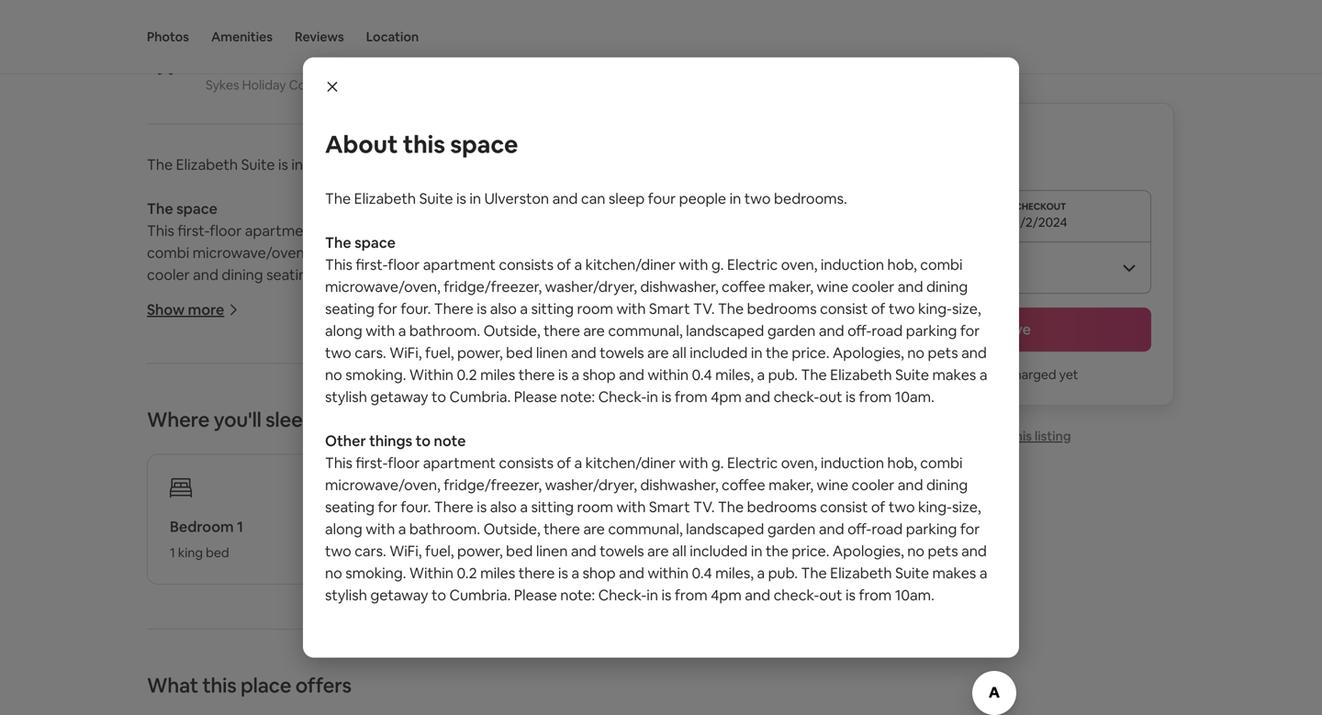 Task type: vqa. For each thing, say whether or not it's contained in the screenshot.
the inside the This first-floor apartment consists of a kitchen/diner with g. Electric oven, induction hob, combi microwave/oven, fridge/freezer, washer/dryer, dishwasher, coffee maker, wine cooler and dining seating for four. There is also a sitting room with Smart TV. The bedrooms consist of two king-size, along with a bathroom. Outside, there are communal, landscaped garden and off-road parking for two cars. WiFi, fuel, power, bed linen and towels are all included in the price. Apologies, no pets and no smoking. Within 0.2 miles there is a shop and within 0.4 miles, a pub. The Elizabeth Suite makes a stylish getaway to Cumbria. Please note: Check-in is from 4pm and check-out is from 10am.
yes



Task type: locate. For each thing, give the bounding box(es) containing it.
1 for bedroom 1
[[170, 544, 175, 561]]

dishwasher, inside other things to note this first-floor apartment consists of a kitchen/diner with g. electric oven, induction hob, combi microwave/oven, fridge/freezer, washer/dryer, dishwasher, coffee maker, wine cooler and dining seating for four. there is also a sitting room with smart tv. the bedrooms consist of two king-size, along with a bathroom. outside, there are communal, landscaped garden and off-road parking for two cars. wifi, fuel, power, bed linen and towels are all included in the price. apologies, no pets and no smoking. within 0.2 miles there is a shop and within 0.4 miles, a pub. the elizabeth suite makes a stylish getaway to cumbria. please note: check-in is from 4pm and check-out is from 10am.
[[640, 476, 719, 495]]

1 horizontal spatial bedroom
[[375, 517, 439, 536]]

4pm
[[408, 375, 439, 394], [711, 388, 742, 406], [711, 586, 742, 605], [408, 596, 439, 615]]

place
[[241, 673, 291, 699]]

1 vertical spatial people
[[679, 189, 726, 208]]

2 horizontal spatial space
[[450, 129, 518, 160]]

cumbria.
[[147, 375, 208, 394], [449, 388, 511, 406], [449, 586, 511, 605], [147, 596, 208, 615]]

apologies,
[[380, 331, 451, 350], [833, 343, 904, 362], [833, 542, 904, 561], [380, 552, 451, 571]]

no
[[455, 331, 472, 350], [537, 331, 555, 350], [908, 343, 925, 362], [325, 365, 342, 384], [908, 542, 925, 561], [455, 552, 472, 571], [537, 552, 555, 571], [325, 564, 342, 583]]

this left place
[[202, 673, 236, 699]]

makes inside the this first-floor apartment consists of a kitchen/diner with g. electric oven, induction hob, combi microwave/oven, fridge/freezer, washer/dryer, dishwasher, coffee maker, wine cooler and dining seating for four. there is also a sitting room with smart tv. the bedrooms consist of two king-size, along with a bathroom. outside, there are communal, landscaped garden and off-road parking for two cars. wifi, fuel, power, bed linen and towels are all included in the price. apologies, no pets and no smoking. within 0.2 miles there is a shop and within 0.4 miles, a pub. the elizabeth suite makes a stylish getaway to cumbria. please note: check-in is from 4pm and check-out is from 10am.
[[561, 574, 605, 593]]

cars.
[[474, 309, 505, 328], [355, 343, 386, 362], [474, 530, 505, 549], [355, 542, 386, 561]]

host
[[296, 53, 327, 72]]

wine
[[684, 243, 716, 262], [817, 277, 849, 296], [684, 464, 716, 482], [817, 476, 849, 495]]

cumbria. down bedroom 1 1 king bed
[[147, 596, 208, 615]]

king for bedroom 2
[[383, 544, 408, 561]]

shop
[[211, 353, 244, 372], [583, 365, 616, 384], [583, 564, 616, 583], [211, 574, 244, 593]]

maker,
[[636, 243, 681, 262], [769, 277, 814, 296], [636, 464, 681, 482], [769, 476, 814, 495]]

coffee inside other things to note this first-floor apartment consists of a kitchen/diner with g. electric oven, induction hob, combi microwave/oven, fridge/freezer, washer/dryer, dishwasher, coffee maker, wine cooler and dining seating for four. there is also a sitting room with smart tv. the bedrooms consist of two king-size, along with a bathroom. outside, there are communal, landscaped garden and off-road parking for two cars. wifi, fuel, power, bed linen and towels are all included in the price. apologies, no pets and no smoking. within 0.2 miles there is a shop and within 0.4 miles, a pub. the elizabeth suite makes a stylish getaway to cumbria. please note: check-in is from 4pm and check-out is from 10am.
[[722, 476, 766, 495]]

first-
[[178, 221, 210, 240], [356, 255, 388, 274], [178, 442, 210, 460], [356, 454, 388, 472]]

1 horizontal spatial people
[[679, 189, 726, 208]]

induction inside other things to note this first-floor apartment consists of a kitchen/diner with g. electric oven, induction hob, combi microwave/oven, fridge/freezer, washer/dryer, dishwasher, coffee maker, wine cooler and dining seating for four. there is also a sitting room with smart tv. the bedrooms consist of two king-size, along with a bathroom. outside, there are communal, landscaped garden and off-road parking for two cars. wifi, fuel, power, bed linen and towels are all included in the price. apologies, no pets and no smoking. within 0.2 miles there is a shop and within 0.4 miles, a pub. the elizabeth suite makes a stylish getaway to cumbria. please note: check-in is from 4pm and check-out is from 10am.
[[821, 454, 884, 472]]

bed
[[625, 309, 652, 328], [506, 343, 533, 362], [625, 530, 652, 549], [506, 542, 533, 561], [206, 544, 229, 561], [411, 544, 434, 561]]

0 horizontal spatial king
[[178, 544, 203, 561]]

1 vertical spatial four
[[648, 189, 676, 208]]

bedroom
[[170, 517, 234, 536], [375, 517, 439, 536]]

the
[[147, 155, 173, 174], [325, 189, 351, 208], [147, 199, 173, 218], [325, 233, 351, 252], [659, 265, 685, 284], [718, 299, 744, 318], [430, 353, 455, 372], [801, 365, 827, 384], [659, 486, 685, 505], [718, 498, 744, 517], [801, 564, 827, 583], [430, 574, 455, 593]]

report
[[965, 428, 1007, 444]]

first- inside the this first-floor apartment consists of a kitchen/diner with g. electric oven, induction hob, combi microwave/oven, fridge/freezer, washer/dryer, dishwasher, coffee maker, wine cooler and dining seating for four. there is also a sitting room with smart tv. the bedrooms consist of two king-size, along with a bathroom. outside, there are communal, landscaped garden and off-road parking for two cars. wifi, fuel, power, bed linen and towels are all included in the price. apologies, no pets and no smoking. within 0.2 miles there is a shop and within 0.4 miles, a pub. the elizabeth suite makes a stylish getaway to cumbria. please note: check-in is from 4pm and check-out is from 10am.
[[178, 442, 210, 460]]

1/2/2024
[[1015, 214, 1068, 230]]

bedroom inside bedroom 2 1 king bed
[[375, 517, 439, 536]]

dishwasher,
[[508, 243, 586, 262], [640, 277, 719, 296], [508, 464, 586, 482], [640, 476, 719, 495]]

cars. inside the this first-floor apartment consists of a kitchen/diner with g. electric oven, induction hob, combi microwave/oven, fridge/freezer, washer/dryer, dishwasher, coffee maker, wine cooler and dining seating for four. there is also a sitting room with smart tv. the bedrooms consist of two king-size, along with a bathroom. outside, there are communal, landscaped garden and off-road parking for two cars. wifi, fuel, power, bed linen and towels are all included in the price. apologies, no pets and no smoking. within 0.2 miles there is a shop and within 0.4 miles, a pub. the elizabeth suite makes a stylish getaway to cumbria. please note: check-in is from 4pm and check-out is from 10am.
[[474, 530, 505, 549]]

apologies, inside the this first-floor apartment consists of a kitchen/diner with g. electric oven, induction hob, combi microwave/oven, fridge/freezer, washer/dryer, dishwasher, coffee maker, wine cooler and dining seating for four. there is also a sitting room with smart tv. the bedrooms consist of two king-size, along with a bathroom. outside, there are communal, landscaped garden and off-road parking for two cars. wifi, fuel, power, bed linen and towels are all included in the price. apologies, no pets and no smoking. within 0.2 miles there is a shop and within 0.4 miles, a pub. the elizabeth suite makes a stylish getaway to cumbria. please note: check-in is from 4pm and check-out is from 10am.
[[380, 552, 451, 571]]

microwave/oven, inside other things to note this first-floor apartment consists of a kitchen/diner with g. electric oven, induction hob, combi microwave/oven, fridge/freezer, washer/dryer, dishwasher, coffee maker, wine cooler and dining seating for four. there is also a sitting room with smart tv. the bedrooms consist of two king-size, along with a bathroom. outside, there are communal, landscaped garden and off-road parking for two cars. wifi, fuel, power, bed linen and towels are all included in the price. apologies, no pets and no smoking. within 0.2 miles there is a shop and within 0.4 miles, a pub. the elizabeth suite makes a stylish getaway to cumbria. please note: check-in is from 4pm and check-out is from 10am.
[[325, 476, 441, 495]]

this
[[403, 129, 445, 160], [1010, 428, 1032, 444], [202, 673, 236, 699]]

0 vertical spatial bedrooms.
[[596, 155, 669, 174]]

reviews
[[295, 28, 344, 45]]

1 vertical spatial sleep
[[609, 189, 645, 208]]

bathroom. inside other things to note this first-floor apartment consists of a kitchen/diner with g. electric oven, induction hob, combi microwave/oven, fridge/freezer, washer/dryer, dishwasher, coffee maker, wine cooler and dining seating for four. there is also a sitting room with smart tv. the bedrooms consist of two king-size, along with a bathroom. outside, there are communal, landscaped garden and off-road parking for two cars. wifi, fuel, power, bed linen and towels are all included in the price. apologies, no pets and no smoking. within 0.2 miles there is a shop and within 0.4 miles, a pub. the elizabeth suite makes a stylish getaway to cumbria. please note: check-in is from 4pm and check-out is from 10am.
[[409, 520, 480, 539]]

out inside the space this first-floor apartment consists of a kitchen/diner with g. electric oven, induction hob, combi microwave/oven, fridge/freezer, washer/dryer, dishwasher, coffee maker, wine cooler and dining seating for four. there is also a sitting room with smart tv. the bedrooms consist of two king-size, along with a bathroom. outside, there are communal, landscaped garden and off-road parking for two cars. wifi, fuel, power, bed linen and towels are all included in the price. apologies, no pets and no smoking. within 0.2 miles there is a shop and within 0.4 miles, a pub. the elizabeth suite makes a stylish getaway to cumbria. please note: check-in is from 4pm and check-out is from 10am.
[[819, 388, 843, 406]]

smart
[[590, 265, 632, 284], [649, 299, 690, 318], [590, 486, 632, 505], [649, 498, 690, 517]]

0 horizontal spatial people
[[501, 155, 548, 174]]

apartment inside other things to note this first-floor apartment consists of a kitchen/diner with g. electric oven, induction hob, combi microwave/oven, fridge/freezer, washer/dryer, dishwasher, coffee maker, wine cooler and dining seating for four. there is also a sitting room with smart tv. the bedrooms consist of two king-size, along with a bathroom. outside, there are communal, landscaped garden and off-road parking for two cars. wifi, fuel, power, bed linen and towels are all included in the price. apologies, no pets and no smoking. within 0.2 miles there is a shop and within 0.4 miles, a pub. the elizabeth suite makes a stylish getaway to cumbria. please note: check-in is from 4pm and check-out is from 10am.
[[423, 454, 496, 472]]

0 horizontal spatial 1
[[170, 544, 175, 561]]

pets
[[475, 331, 506, 350], [928, 343, 958, 362], [928, 542, 958, 561], [475, 552, 506, 571]]

consists inside the this first-floor apartment consists of a kitchen/diner with g. electric oven, induction hob, combi microwave/oven, fridge/freezer, washer/dryer, dishwasher, coffee maker, wine cooler and dining seating for four. there is also a sitting room with smart tv. the bedrooms consist of two king-size, along with a bathroom. outside, there are communal, landscaped garden and off-road parking for two cars. wifi, fuel, power, bed linen and towels are all included in the price. apologies, no pets and no smoking. within 0.2 miles there is a shop and within 0.4 miles, a pub. the elizabeth suite makes a stylish getaway to cumbria. please note: check-in is from 4pm and check-out is from 10am.
[[321, 442, 376, 460]]

area
[[409, 14, 435, 31]]

this left the listing on the right bottom of the page
[[1010, 428, 1032, 444]]

show
[[147, 300, 185, 319]]

offers
[[295, 673, 352, 699]]

0 horizontal spatial sleep
[[265, 407, 315, 433]]

two
[[566, 155, 593, 174], [745, 189, 771, 208], [289, 287, 315, 306], [889, 299, 915, 318], [444, 309, 471, 328], [325, 343, 351, 362], [889, 498, 915, 517], [289, 508, 315, 527], [444, 530, 471, 549], [325, 542, 351, 561]]

places
[[333, 14, 371, 31]]

2 king from the left
[[383, 544, 408, 561]]

dining up reserve button
[[927, 277, 968, 296]]

this inside "dialog"
[[403, 129, 445, 160]]

0 vertical spatial this
[[403, 129, 445, 160]]

consists
[[321, 221, 376, 240], [499, 255, 554, 274], [321, 442, 376, 460], [499, 454, 554, 472]]

smart inside the this first-floor apartment consists of a kitchen/diner with g. electric oven, induction hob, combi microwave/oven, fridge/freezer, washer/dryer, dishwasher, coffee maker, wine cooler and dining seating for four. there is also a sitting room with smart tv. the bedrooms consist of two king-size, along with a bathroom. outside, there are communal, landscaped garden and off-road parking for two cars. wifi, fuel, power, bed linen and towels are all included in the price. apologies, no pets and no smoking. within 0.2 miles there is a shop and within 0.4 miles, a pub. the elizabeth suite makes a stylish getaway to cumbria. please note: check-in is from 4pm and check-out is from 10am.
[[590, 486, 632, 505]]

four inside about this space "dialog"
[[648, 189, 676, 208]]

the
[[285, 14, 305, 31], [386, 14, 406, 31], [313, 331, 336, 350], [766, 343, 789, 362], [766, 542, 789, 561], [313, 552, 336, 571]]

within inside other things to note this first-floor apartment consists of a kitchen/diner with g. electric oven, induction hob, combi microwave/oven, fridge/freezer, washer/dryer, dishwasher, coffee maker, wine cooler and dining seating for four. there is also a sitting room with smart tv. the bedrooms consist of two king-size, along with a bathroom. outside, there are communal, landscaped garden and off-road parking for two cars. wifi, fuel, power, bed linen and towels are all included in the price. apologies, no pets and no smoking. within 0.2 miles there is a shop and within 0.4 miles, a pub. the elizabeth suite makes a stylish getaway to cumbria. please note: check-in is from 4pm and check-out is from 10am.
[[648, 564, 689, 583]]

tv. inside the this first-floor apartment consists of a kitchen/diner with g. electric oven, induction hob, combi microwave/oven, fridge/freezer, washer/dryer, dishwasher, coffee maker, wine cooler and dining seating for four. there is also a sitting room with smart tv. the bedrooms consist of two king-size, along with a bathroom. outside, there are communal, landscaped garden and off-road parking for two cars. wifi, fuel, power, bed linen and towels are all included in the price. apologies, no pets and no smoking. within 0.2 miles there is a shop and within 0.4 miles, a pub. the elizabeth suite makes a stylish getaway to cumbria. please note: check-in is from 4pm and check-out is from 10am.
[[635, 486, 656, 505]]

washer/dryer,
[[413, 243, 505, 262], [545, 277, 637, 296], [413, 464, 505, 482], [545, 476, 637, 495]]

miles inside the this first-floor apartment consists of a kitchen/diner with g. electric oven, induction hob, combi microwave/oven, fridge/freezer, washer/dryer, dishwasher, coffee maker, wine cooler and dining seating for four. there is also a sitting room with smart tv. the bedrooms consist of two king-size, along with a bathroom. outside, there are communal, landscaped garden and off-road parking for two cars. wifi, fuel, power, bed linen and towels are all included in the price. apologies, no pets and no smoking. within 0.2 miles there is a shop and within 0.4 miles, a pub. the elizabeth suite makes a stylish getaway to cumbria. please note: check-in is from 4pm and check-out is from 10am.
[[693, 552, 728, 571]]

outside,
[[543, 287, 600, 306], [484, 321, 541, 340], [543, 508, 600, 527], [484, 520, 541, 539]]

dining up bedroom 1 1 king bed
[[222, 486, 263, 505]]

combi down report this listing button at right bottom
[[920, 454, 963, 472]]

smoking.
[[558, 331, 619, 350], [346, 365, 406, 384], [558, 552, 619, 571], [346, 564, 406, 583]]

outside, inside the this first-floor apartment consists of a kitchen/diner with g. electric oven, induction hob, combi microwave/oven, fridge/freezer, washer/dryer, dishwasher, coffee maker, wine cooler and dining seating for four. there is also a sitting room with smart tv. the bedrooms consist of two king-size, along with a bathroom. outside, there are communal, landscaped garden and off-road parking for two cars. wifi, fuel, power, bed linen and towels are all included in the price. apologies, no pets and no smoking. within 0.2 miles there is a shop and within 0.4 miles, a pub. the elizabeth suite makes a stylish getaway to cumbria. please note: check-in is from 4pm and check-out is from 10am.
[[543, 508, 600, 527]]

amenities button
[[211, 0, 273, 73]]

2 bedroom from the left
[[375, 517, 439, 536]]

yet
[[1059, 366, 1079, 383]]

maker, inside other things to note this first-floor apartment consists of a kitchen/diner with g. electric oven, induction hob, combi microwave/oven, fridge/freezer, washer/dryer, dishwasher, coffee maker, wine cooler and dining seating for four. there is also a sitting room with smart tv. the bedrooms consist of two king-size, along with a bathroom. outside, there are communal, landscaped garden and off-road parking for two cars. wifi, fuel, power, bed linen and towels are all included in the price. apologies, no pets and no smoking. within 0.2 miles there is a shop and within 0.4 miles, a pub. the elizabeth suite makes a stylish getaway to cumbria. please note: check-in is from 4pm and check-out is from 10am.
[[769, 476, 814, 495]]

smoking. inside the this first-floor apartment consists of a kitchen/diner with g. electric oven, induction hob, combi microwave/oven, fridge/freezer, washer/dryer, dishwasher, coffee maker, wine cooler and dining seating for four. there is also a sitting room with smart tv. the bedrooms consist of two king-size, along with a bathroom. outside, there are communal, landscaped garden and off-road parking for two cars. wifi, fuel, power, bed linen and towels are all included in the price. apologies, no pets and no smoking. within 0.2 miles there is a shop and within 0.4 miles, a pub. the elizabeth suite makes a stylish getaway to cumbria. please note: check-in is from 4pm and check-out is from 10am.
[[558, 552, 619, 571]]

places.
[[504, 77, 545, 93]]

1 bedroom from the left
[[170, 517, 234, 536]]

2 vertical spatial space
[[355, 233, 396, 252]]

fuel, inside the this first-floor apartment consists of a kitchen/diner with g. electric oven, induction hob, combi microwave/oven, fridge/freezer, washer/dryer, dishwasher, coffee maker, wine cooler and dining seating for four. there is also a sitting room with smart tv. the bedrooms consist of two king-size, along with a bathroom. outside, there are communal, landscaped garden and off-road parking for two cars. wifi, fuel, power, bed linen and towels are all included in the price. apologies, no pets and no smoking. within 0.2 miles there is a shop and within 0.4 miles, a pub. the elizabeth suite makes a stylish getaway to cumbria. please note: check-in is from 4pm and check-out is from 10am.
[[544, 530, 573, 549]]

washer/dryer, inside other things to note this first-floor apartment consists of a kitchen/diner with g. electric oven, induction hob, combi microwave/oven, fridge/freezer, washer/dryer, dishwasher, coffee maker, wine cooler and dining seating for four. there is also a sitting room with smart tv. the bedrooms consist of two king-size, along with a bathroom. outside, there are communal, landscaped garden and off-road parking for two cars. wifi, fuel, power, bed linen and towels are all included in the price. apologies, no pets and no smoking. within 0.2 miles there is a shop and within 0.4 miles, a pub. the elizabeth suite makes a stylish getaway to cumbria. please note: check-in is from 4pm and check-out is from 10am.
[[545, 476, 637, 495]]

this
[[206, 14, 230, 31], [147, 221, 174, 240], [325, 255, 353, 274], [147, 442, 174, 460], [325, 454, 353, 472]]

outside, inside other things to note this first-floor apartment consists of a kitchen/diner with g. electric oven, induction hob, combi microwave/oven, fridge/freezer, washer/dryer, dishwasher, coffee maker, wine cooler and dining seating for four. there is also a sitting room with smart tv. the bedrooms consist of two king-size, along with a bathroom. outside, there are communal, landscaped garden and off-road parking for two cars. wifi, fuel, power, bed linen and towels are all included in the price. apologies, no pets and no smoking. within 0.2 miles there is a shop and within 0.4 miles, a pub. the elizabeth suite makes a stylish getaway to cumbria. please note: check-in is from 4pm and check-out is from 10am.
[[484, 520, 541, 539]]

1 for bedroom 2
[[375, 544, 380, 561]]

1 vertical spatial ulverston
[[484, 189, 549, 208]]

king- inside the this first-floor apartment consists of a kitchen/diner with g. electric oven, induction hob, combi microwave/oven, fridge/freezer, washer/dryer, dishwasher, coffee maker, wine cooler and dining seating for four. there is also a sitting room with smart tv. the bedrooms consist of two king-size, along with a bathroom. outside, there are communal, landscaped garden and off-road parking for two cars. wifi, fuel, power, bed linen and towels are all included in the price. apologies, no pets and no smoking. within 0.2 miles there is a shop and within 0.4 miles, a pub. the elizabeth suite makes a stylish getaway to cumbria. please note: check-in is from 4pm and check-out is from 10am.
[[318, 508, 352, 527]]

also
[[431, 265, 458, 284], [490, 299, 517, 318], [431, 486, 458, 505], [490, 498, 517, 517]]

0 horizontal spatial space
[[176, 199, 218, 218]]

0 vertical spatial can
[[403, 155, 427, 174]]

sleep inside about this space "dialog"
[[609, 189, 645, 208]]

0 vertical spatial people
[[501, 155, 548, 174]]

1 horizontal spatial this
[[403, 129, 445, 160]]

combi down where
[[147, 464, 189, 482]]

apologies, inside other things to note this first-floor apartment consists of a kitchen/diner with g. electric oven, induction hob, combi microwave/oven, fridge/freezer, washer/dryer, dishwasher, coffee maker, wine cooler and dining seating for four. there is also a sitting room with smart tv. the bedrooms consist of two king-size, along with a bathroom. outside, there are communal, landscaped garden and off-road parking for two cars. wifi, fuel, power, bed linen and towels are all included in the price. apologies, no pets and no smoking. within 0.2 miles there is a shop and within 0.4 miles, a pub. the elizabeth suite makes a stylish getaway to cumbria. please note: check-in is from 4pm and check-out is from 10am.
[[833, 542, 904, 561]]

road
[[333, 309, 364, 328], [872, 321, 903, 340], [872, 520, 903, 539], [333, 530, 364, 549]]

this for listing
[[1010, 428, 1032, 444]]

floor inside the this first-floor apartment consists of a kitchen/diner with g. electric oven, induction hob, combi microwave/oven, fridge/freezer, washer/dryer, dishwasher, coffee maker, wine cooler and dining seating for four. there is also a sitting room with smart tv. the bedrooms consist of two king-size, along with a bathroom. outside, there are communal, landscaped garden and off-road parking for two cars. wifi, fuel, power, bed linen and towels are all included in the price. apologies, no pets and no smoking. within 0.2 miles there is a shop and within 0.4 miles, a pub. the elizabeth suite makes a stylish getaway to cumbria. please note: check-in is from 4pm and check-out is from 10am.
[[210, 442, 242, 460]]

1 horizontal spatial can
[[581, 189, 606, 208]]

garden
[[228, 309, 277, 328], [768, 321, 816, 340], [768, 520, 816, 539], [228, 530, 277, 549]]

towels inside other things to note this first-floor apartment consists of a kitchen/diner with g. electric oven, induction hob, combi microwave/oven, fridge/freezer, washer/dryer, dishwasher, coffee maker, wine cooler and dining seating for four. there is also a sitting room with smart tv. the bedrooms consist of two king-size, along with a bathroom. outside, there are communal, landscaped garden and off-road parking for two cars. wifi, fuel, power, bed linen and towels are all included in the price. apologies, no pets and no smoking. within 0.2 miles there is a shop and within 0.4 miles, a pub. the elizabeth suite makes a stylish getaway to cumbria. please note: check-in is from 4pm and check-out is from 10am.
[[600, 542, 644, 561]]

sitting inside the this first-floor apartment consists of a kitchen/diner with g. electric oven, induction hob, combi microwave/oven, fridge/freezer, washer/dryer, dishwasher, coffee maker, wine cooler and dining seating for four. there is also a sitting room with smart tv. the bedrooms consist of two king-size, along with a bathroom. outside, there are communal, landscaped garden and off-road parking for two cars. wifi, fuel, power, bed linen and towels are all included in the price. apologies, no pets and no smoking. within 0.2 miles there is a shop and within 0.4 miles, a pub. the elizabeth suite makes a stylish getaway to cumbria. please note: check-in is from 4pm and check-out is from 10am.
[[473, 486, 515, 505]]

bedroom inside bedroom 1 1 king bed
[[170, 517, 234, 536]]

there
[[603, 287, 639, 306], [544, 321, 580, 340], [147, 353, 183, 372], [519, 365, 555, 384], [603, 508, 639, 527], [544, 520, 580, 539], [519, 564, 555, 583], [147, 574, 183, 593]]

coffee
[[589, 243, 633, 262], [722, 277, 766, 296], [589, 464, 633, 482], [722, 476, 766, 495]]

0 vertical spatial ulverston
[[306, 155, 371, 174]]

0 horizontal spatial four
[[470, 155, 498, 174]]

0 horizontal spatial bedroom
[[170, 517, 234, 536]]

landscaped
[[147, 309, 225, 328], [686, 321, 764, 340], [686, 520, 764, 539], [147, 530, 225, 549]]

garden inside other things to note this first-floor apartment consists of a kitchen/diner with g. electric oven, induction hob, combi microwave/oven, fridge/freezer, washer/dryer, dishwasher, coffee maker, wine cooler and dining seating for four. there is also a sitting room with smart tv. the bedrooms consist of two king-size, along with a bathroom. outside, there are communal, landscaped garden and off-road parking for two cars. wifi, fuel, power, bed linen and towels are all included in the price. apologies, no pets and no smoking. within 0.2 miles there is a shop and within 0.4 miles, a pub. the elizabeth suite makes a stylish getaway to cumbria. please note: check-in is from 4pm and check-out is from 10am.
[[768, 520, 816, 539]]

0 horizontal spatial ulverston
[[306, 155, 371, 174]]

2 vertical spatial sleep
[[265, 407, 315, 433]]

seating
[[266, 265, 316, 284], [325, 299, 375, 318], [266, 486, 316, 505], [325, 498, 375, 517]]

parking
[[367, 309, 418, 328], [906, 321, 957, 340], [906, 520, 957, 539], [367, 530, 418, 549]]

for
[[448, 77, 466, 93], [319, 265, 339, 284], [378, 299, 398, 318], [421, 309, 441, 328], [960, 321, 980, 340], [319, 486, 339, 505], [378, 498, 398, 517], [960, 520, 980, 539], [421, 530, 441, 549]]

fridge/freezer, inside other things to note this first-floor apartment consists of a kitchen/diner with g. electric oven, induction hob, combi microwave/oven, fridge/freezer, washer/dryer, dishwasher, coffee maker, wine cooler and dining seating for four. there is also a sitting room with smart tv. the bedrooms consist of two king-size, along with a bathroom. outside, there are communal, landscaped garden and off-road parking for two cars. wifi, fuel, power, bed linen and towels are all included in the price. apologies, no pets and no smoking. within 0.2 miles there is a shop and within 0.4 miles, a pub. the elizabeth suite makes a stylish getaway to cumbria. please note: check-in is from 4pm and check-out is from 10am.
[[444, 476, 542, 495]]

2 horizontal spatial sleep
[[609, 189, 645, 208]]

bedroom for bedroom 1
[[170, 517, 234, 536]]

0.4
[[320, 353, 341, 372], [692, 365, 712, 384], [692, 564, 712, 583], [320, 574, 341, 593]]

off-
[[309, 309, 333, 328], [848, 321, 872, 340], [848, 520, 872, 539], [309, 530, 333, 549]]

2 horizontal spatial this
[[1010, 428, 1032, 444]]

bedroom 1 1 king bed
[[170, 517, 243, 561]]

bed inside bedroom 1 1 king bed
[[206, 544, 229, 561]]

photos button
[[147, 0, 189, 73]]

price. inside other things to note this first-floor apartment consists of a kitchen/diner with g. electric oven, induction hob, combi microwave/oven, fridge/freezer, washer/dryer, dishwasher, coffee maker, wine cooler and dining seating for four. there is also a sitting room with smart tv. the bedrooms consist of two king-size, along with a bathroom. outside, there are communal, landscaped garden and off-road parking for two cars. wifi, fuel, power, bed linen and towels are all included in the price. apologies, no pets and no smoking. within 0.2 miles there is a shop and within 0.4 miles, a pub. the elizabeth suite makes a stylish getaway to cumbria. please note: check-in is from 4pm and check-out is from 10am.
[[792, 542, 830, 561]]

1 horizontal spatial king
[[383, 544, 408, 561]]

cumbria. down '2'
[[449, 586, 511, 605]]

1 vertical spatial bedrooms.
[[774, 189, 847, 208]]

there inside other things to note this first-floor apartment consists of a kitchen/diner with g. electric oven, induction hob, combi microwave/oven, fridge/freezer, washer/dryer, dishwasher, coffee maker, wine cooler and dining seating for four. there is also a sitting room with smart tv. the bedrooms consist of two king-size, along with a bathroom. outside, there are communal, landscaped garden and off-road parking for two cars. wifi, fuel, power, bed linen and towels are all included in the price. apologies, no pets and no smoking. within 0.2 miles there is a shop and within 0.4 miles, a pub. the elizabeth suite makes a stylish getaway to cumbria. please note: check-in is from 4pm and check-out is from 10am.
[[434, 498, 474, 517]]

1 inside bedroom 2 1 king bed
[[375, 544, 380, 561]]

seating inside other things to note this first-floor apartment consists of a kitchen/diner with g. electric oven, induction hob, combi microwave/oven, fridge/freezer, washer/dryer, dishwasher, coffee maker, wine cooler and dining seating for four. there is also a sitting room with smart tv. the bedrooms consist of two king-size, along with a bathroom. outside, there are communal, landscaped garden and off-road parking for two cars. wifi, fuel, power, bed linen and towels are all included in the price. apologies, no pets and no smoking. within 0.2 miles there is a shop and within 0.4 miles, a pub. the elizabeth suite makes a stylish getaway to cumbria. please note: check-in is from 4pm and check-out is from 10am.
[[325, 498, 375, 517]]

dining inside other things to note this first-floor apartment consists of a kitchen/diner with g. electric oven, induction hob, combi microwave/oven, fridge/freezer, washer/dryer, dishwasher, coffee maker, wine cooler and dining seating for four. there is also a sitting room with smart tv. the bedrooms consist of two king-size, along with a bathroom. outside, there are communal, landscaped garden and off-road parking for two cars. wifi, fuel, power, bed linen and towels are all included in the price. apologies, no pets and no smoking. within 0.2 miles there is a shop and within 0.4 miles, a pub. the elizabeth suite makes a stylish getaway to cumbria. please note: check-in is from 4pm and check-out is from 10am.
[[927, 476, 968, 495]]

check-
[[471, 375, 517, 394], [774, 388, 819, 406], [774, 586, 819, 605], [471, 596, 517, 615]]

are
[[643, 287, 664, 306], [583, 321, 605, 340], [195, 331, 216, 350], [647, 343, 669, 362], [643, 508, 664, 527], [583, 520, 605, 539], [647, 542, 669, 561], [195, 552, 216, 571]]

induction
[[643, 221, 706, 240], [821, 255, 884, 274], [643, 442, 706, 460], [821, 454, 884, 472]]

also inside other things to note this first-floor apartment consists of a kitchen/diner with g. electric oven, induction hob, combi microwave/oven, fridge/freezer, washer/dryer, dishwasher, coffee maker, wine cooler and dining seating for four. there is also a sitting room with smart tv. the bedrooms consist of two king-size, along with a bathroom. outside, there are communal, landscaped garden and off-road parking for two cars. wifi, fuel, power, bed linen and towels are all included in the price. apologies, no pets and no smoking. within 0.2 miles there is a shop and within 0.4 miles, a pub. the elizabeth suite makes a stylish getaway to cumbria. please note: check-in is from 4pm and check-out is from 10am.
[[490, 498, 517, 517]]

bedrooms.
[[596, 155, 669, 174], [774, 189, 847, 208]]

0.4 inside other things to note this first-floor apartment consists of a kitchen/diner with g. electric oven, induction hob, combi microwave/oven, fridge/freezer, washer/dryer, dishwasher, coffee maker, wine cooler and dining seating for four. there is also a sitting room with smart tv. the bedrooms consist of two king-size, along with a bathroom. outside, there are communal, landscaped garden and off-road parking for two cars. wifi, fuel, power, bed linen and towels are all included in the price. apologies, no pets and no smoking. within 0.2 miles there is a shop and within 0.4 miles, a pub. the elizabeth suite makes a stylish getaway to cumbria. please note: check-in is from 4pm and check-out is from 10am.
[[692, 564, 712, 583]]

elizabeth
[[176, 155, 238, 174], [354, 189, 416, 208], [459, 353, 521, 372], [830, 365, 892, 384], [830, 564, 892, 583], [459, 574, 521, 593]]

1 horizontal spatial 1
[[237, 517, 243, 536]]

the space this first-floor apartment consists of a kitchen/diner with g. electric oven, induction hob, combi microwave/oven, fridge/freezer, washer/dryer, dishwasher, coffee maker, wine cooler and dining seating for four. there is also a sitting room with smart tv. the bedrooms consist of two king-size, along with a bathroom. outside, there are communal, landscaped garden and off-road parking for two cars. wifi, fuel, power, bed linen and towels are all included in the price. apologies, no pets and no smoking. within 0.2 miles there is a shop and within 0.4 miles, a pub. the elizabeth suite makes a stylish getaway to cumbria. please note: check-in is from 4pm and check-out is from 10am.
[[147, 199, 745, 394], [325, 233, 988, 406]]

the inside the this first-floor apartment consists of a kitchen/diner with g. electric oven, induction hob, combi microwave/oven, fridge/freezer, washer/dryer, dishwasher, coffee maker, wine cooler and dining seating for four. there is also a sitting room with smart tv. the bedrooms consist of two king-size, along with a bathroom. outside, there are communal, landscaped garden and off-road parking for two cars. wifi, fuel, power, bed linen and towels are all included in the price. apologies, no pets and no smoking. within 0.2 miles there is a shop and within 0.4 miles, a pub. the elizabeth suite makes a stylish getaway to cumbria. please note: check-in is from 4pm and check-out is from 10am.
[[313, 552, 336, 571]]

g.
[[533, 221, 546, 240], [712, 255, 724, 274], [533, 442, 546, 460], [712, 454, 724, 472]]

0 vertical spatial sleep
[[431, 155, 467, 174]]

1 horizontal spatial four
[[648, 189, 676, 208]]

king
[[178, 544, 203, 561], [383, 544, 408, 561]]

also inside the this first-floor apartment consists of a kitchen/diner with g. electric oven, induction hob, combi microwave/oven, fridge/freezer, washer/dryer, dishwasher, coffee maker, wine cooler and dining seating for four. there is also a sitting room with smart tv. the bedrooms consist of two king-size, along with a bathroom. outside, there are communal, landscaped garden and off-road parking for two cars. wifi, fuel, power, bed linen and towels are all included in the price. apologies, no pets and no smoking. within 0.2 miles there is a shop and within 0.4 miles, a pub. the elizabeth suite makes a stylish getaway to cumbria. please note: check-in is from 4pm and check-out is from 10am.
[[431, 486, 458, 505]]

linen inside the this first-floor apartment consists of a kitchen/diner with g. electric oven, induction hob, combi microwave/oven, fridge/freezer, washer/dryer, dishwasher, coffee maker, wine cooler and dining seating for four. there is also a sitting room with smart tv. the bedrooms consist of two king-size, along with a bathroom. outside, there are communal, landscaped garden and off-road parking for two cars. wifi, fuel, power, bed linen and towels are all included in the price. apologies, no pets and no smoking. within 0.2 miles there is a shop and within 0.4 miles, a pub. the elizabeth suite makes a stylish getaway to cumbria. please note: check-in is from 4pm and check-out is from 10am.
[[655, 530, 687, 549]]

0 vertical spatial the elizabeth suite is in ulverston and can sleep four people in two bedrooms.
[[147, 155, 669, 174]]

combi down 1/2/2024 button
[[920, 255, 963, 274]]

this down reviews
[[403, 129, 445, 160]]

miles inside other things to note this first-floor apartment consists of a kitchen/diner with g. electric oven, induction hob, combi microwave/oven, fridge/freezer, washer/dryer, dishwasher, coffee maker, wine cooler and dining seating for four. there is also a sitting room with smart tv. the bedrooms consist of two king-size, along with a bathroom. outside, there are communal, landscaped garden and off-road parking for two cars. wifi, fuel, power, bed linen and towels are all included in the price. apologies, no pets and no smoking. within 0.2 miles there is a shop and within 0.4 miles, a pub. the elizabeth suite makes a stylish getaway to cumbria. please note: check-in is from 4pm and check-out is from 10am.
[[480, 564, 515, 583]]

first- inside other things to note this first-floor apartment consists of a kitchen/diner with g. electric oven, induction hob, combi microwave/oven, fridge/freezer, washer/dryer, dishwasher, coffee maker, wine cooler and dining seating for four. there is also a sitting room with smart tv. the bedrooms consist of two king-size, along with a bathroom. outside, there are communal, landscaped garden and off-road parking for two cars. wifi, fuel, power, bed linen and towels are all included in the price. apologies, no pets and no smoking. within 0.2 miles there is a shop and within 0.4 miles, a pub. the elizabeth suite makes a stylish getaway to cumbria. please note: check-in is from 4pm and check-out is from 10am.
[[356, 454, 388, 472]]

0.2
[[669, 331, 690, 350], [457, 365, 477, 384], [669, 552, 690, 571], [457, 564, 477, 583]]

1 horizontal spatial bedrooms.
[[774, 189, 847, 208]]

0 horizontal spatial can
[[403, 155, 427, 174]]

reviews button
[[295, 0, 344, 73]]

of
[[269, 14, 282, 31], [379, 221, 393, 240], [557, 255, 571, 274], [271, 287, 285, 306], [871, 299, 886, 318], [379, 442, 393, 460], [557, 454, 571, 472], [871, 498, 886, 517], [271, 508, 285, 527]]

getaway
[[664, 353, 722, 372], [370, 388, 428, 406], [664, 574, 722, 593], [370, 586, 428, 605]]

sitting
[[473, 265, 515, 284], [531, 299, 574, 318], [473, 486, 515, 505], [531, 498, 574, 517]]

10am. inside the this first-floor apartment consists of a kitchen/diner with g. electric oven, induction hob, combi microwave/oven, fridge/freezer, washer/dryer, dishwasher, coffee maker, wine cooler and dining seating for four. there is also a sitting room with smart tv. the bedrooms consist of two king-size, along with a bathroom. outside, there are communal, landscaped garden and off-road parking for two cars. wifi, fuel, power, bed linen and towels are all included in the price. apologies, no pets and no smoking. within 0.2 miles there is a shop and within 0.4 miles, a pub. the elizabeth suite makes a stylish getaway to cumbria. please note: check-in is from 4pm and check-out is from 10am.
[[593, 596, 632, 615]]

0 horizontal spatial this
[[202, 673, 236, 699]]

bedrooms
[[147, 287, 217, 306], [747, 299, 817, 318], [747, 498, 817, 517], [147, 508, 217, 527]]

please inside the space this first-floor apartment consists of a kitchen/diner with g. electric oven, induction hob, combi microwave/oven, fridge/freezer, washer/dryer, dishwasher, coffee maker, wine cooler and dining seating for four. there is also a sitting room with smart tv. the bedrooms consist of two king-size, along with a bathroom. outside, there are communal, landscaped garden and off-road parking for two cars. wifi, fuel, power, bed linen and towels are all included in the price. apologies, no pets and no smoking. within 0.2 miles there is a shop and within 0.4 miles, a pub. the elizabeth suite makes a stylish getaway to cumbria. please note: check-in is from 4pm and check-out is from 10am.
[[514, 388, 557, 406]]

road inside the this first-floor apartment consists of a kitchen/diner with g. electric oven, induction hob, combi microwave/oven, fridge/freezer, washer/dryer, dishwasher, coffee maker, wine cooler and dining seating for four. there is also a sitting room with smart tv. the bedrooms consist of two king-size, along with a bathroom. outside, there are communal, landscaped garden and off-road parking for two cars. wifi, fuel, power, bed linen and towels are all included in the price. apologies, no pets and no smoking. within 0.2 miles there is a shop and within 0.4 miles, a pub. the elizabeth suite makes a stylish getaway to cumbria. please note: check-in is from 4pm and check-out is from 10am.
[[333, 530, 364, 549]]

stylish
[[619, 353, 661, 372], [325, 388, 367, 406], [619, 574, 661, 593], [325, 586, 367, 605]]

along
[[384, 287, 422, 306], [325, 321, 363, 340], [384, 508, 422, 527], [325, 520, 363, 539]]

fuel,
[[544, 309, 573, 328], [425, 343, 454, 362], [544, 530, 573, 549], [425, 542, 454, 561]]

bedrooms inside other things to note this first-floor apartment consists of a kitchen/diner with g. electric oven, induction hob, combi microwave/oven, fridge/freezer, washer/dryer, dishwasher, coffee maker, wine cooler and dining seating for four. there is also a sitting room with smart tv. the bedrooms consist of two king-size, along with a bathroom. outside, there are communal, landscaped garden and off-road parking for two cars. wifi, fuel, power, bed linen and towels are all included in the price. apologies, no pets and no smoking. within 0.2 miles there is a shop and within 0.4 miles, a pub. the elizabeth suite makes a stylish getaway to cumbria. please note: check-in is from 4pm and check-out is from 10am.
[[747, 498, 817, 517]]

to inside the this first-floor apartment consists of a kitchen/diner with g. electric oven, induction hob, combi microwave/oven, fridge/freezer, washer/dryer, dishwasher, coffee maker, wine cooler and dining seating for four. there is also a sitting room with smart tv. the bedrooms consist of two king-size, along with a bathroom. outside, there are communal, landscaped garden and off-road parking for two cars. wifi, fuel, power, bed linen and towels are all included in the price. apologies, no pets and no smoking. within 0.2 miles there is a shop and within 0.4 miles, a pub. the elizabeth suite makes a stylish getaway to cumbria. please note: check-in is from 4pm and check-out is from 10am.
[[726, 574, 740, 593]]

elizabeth inside the this first-floor apartment consists of a kitchen/diner with g. electric oven, induction hob, combi microwave/oven, fridge/freezer, washer/dryer, dishwasher, coffee maker, wine cooler and dining seating for four. there is also a sitting room with smart tv. the bedrooms consist of two king-size, along with a bathroom. outside, there are communal, landscaped garden and off-road parking for two cars. wifi, fuel, power, bed linen and towels are all included in the price. apologies, no pets and no smoking. within 0.2 miles there is a shop and within 0.4 miles, a pub. the elizabeth suite makes a stylish getaway to cumbria. please note: check-in is from 4pm and check-out is from 10am.
[[459, 574, 521, 593]]

1 horizontal spatial ulverston
[[484, 189, 549, 208]]

cumbria. inside other things to note this first-floor apartment consists of a kitchen/diner with g. electric oven, induction hob, combi microwave/oven, fridge/freezer, washer/dryer, dishwasher, coffee maker, wine cooler and dining seating for four. there is also a sitting room with smart tv. the bedrooms consist of two king-size, along with a bathroom. outside, there are communal, landscaped garden and off-road parking for two cars. wifi, fuel, power, bed linen and towels are all included in the price. apologies, no pets and no smoking. within 0.2 miles there is a shop and within 0.4 miles, a pub. the elizabeth suite makes a stylish getaway to cumbria. please note: check-in is from 4pm and check-out is from 10am.
[[449, 586, 511, 605]]

included inside other things to note this first-floor apartment consists of a kitchen/diner with g. electric oven, induction hob, combi microwave/oven, fridge/freezer, washer/dryer, dishwasher, coffee maker, wine cooler and dining seating for four. there is also a sitting room with smart tv. the bedrooms consist of two king-size, along with a bathroom. outside, there are communal, landscaped garden and off-road parking for two cars. wifi, fuel, power, bed linen and towels are all included in the price. apologies, no pets and no smoking. within 0.2 miles there is a shop and within 0.4 miles, a pub. the elizabeth suite makes a stylish getaway to cumbria. please note: check-in is from 4pm and check-out is from 10am.
[[690, 542, 748, 561]]

1 king from the left
[[178, 544, 203, 561]]

apartment
[[245, 221, 318, 240], [423, 255, 496, 274], [245, 442, 318, 460], [423, 454, 496, 472]]

parking inside other things to note this first-floor apartment consists of a kitchen/diner with g. electric oven, induction hob, combi microwave/oven, fridge/freezer, washer/dryer, dishwasher, coffee maker, wine cooler and dining seating for four. there is also a sitting room with smart tv. the bedrooms consist of two king-size, along with a bathroom. outside, there are communal, landscaped garden and off-road parking for two cars. wifi, fuel, power, bed linen and towels are all included in the price. apologies, no pets and no smoking. within 0.2 miles there is a shop and within 0.4 miles, a pub. the elizabeth suite makes a stylish getaway to cumbria. please note: check-in is from 4pm and check-out is from 10am.
[[906, 520, 957, 539]]

communal,
[[667, 287, 742, 306], [608, 321, 683, 340], [667, 508, 742, 527], [608, 520, 683, 539]]

landscaped inside other things to note this first-floor apartment consists of a kitchen/diner with g. electric oven, induction hob, combi microwave/oven, fridge/freezer, washer/dryer, dishwasher, coffee maker, wine cooler and dining seating for four. there is also a sitting room with smart tv. the bedrooms consist of two king-size, along with a bathroom. outside, there are communal, landscaped garden and off-road parking for two cars. wifi, fuel, power, bed linen and towels are all included in the price. apologies, no pets and no smoking. within 0.2 miles there is a shop and within 0.4 miles, a pub. the elizabeth suite makes a stylish getaway to cumbria. please note: check-in is from 4pm and check-out is from 10am.
[[686, 520, 764, 539]]

the elizabeth suite is in ulverston and can sleep four people in two bedrooms. inside about this space "dialog"
[[325, 189, 847, 208]]

space
[[450, 129, 518, 160], [176, 199, 218, 218], [355, 233, 396, 252]]

1 vertical spatial this
[[1010, 428, 1032, 444]]

bedroom for bedroom 2
[[375, 517, 439, 536]]

fuel, inside other things to note this first-floor apartment consists of a kitchen/diner with g. electric oven, induction hob, combi microwave/oven, fridge/freezer, washer/dryer, dishwasher, coffee maker, wine cooler and dining seating for four. there is also a sitting room with smart tv. the bedrooms consist of two king-size, along with a bathroom. outside, there are communal, landscaped garden and off-road parking for two cars. wifi, fuel, power, bed linen and towels are all included in the price. apologies, no pets and no smoking. within 0.2 miles there is a shop and within 0.4 miles, a pub. the elizabeth suite makes a stylish getaway to cumbria. please note: check-in is from 4pm and check-out is from 10am.
[[425, 542, 454, 561]]

bed inside other things to note this first-floor apartment consists of a kitchen/diner with g. electric oven, induction hob, combi microwave/oven, fridge/freezer, washer/dryer, dishwasher, coffee maker, wine cooler and dining seating for four. there is also a sitting room with smart tv. the bedrooms consist of two king-size, along with a bathroom. outside, there are communal, landscaped garden and off-road parking for two cars. wifi, fuel, power, bed linen and towels are all included in the price. apologies, no pets and no smoking. within 0.2 miles there is a shop and within 0.4 miles, a pub. the elizabeth suite makes a stylish getaway to cumbria. please note: check-in is from 4pm and check-out is from 10am.
[[506, 542, 533, 561]]

location button
[[366, 0, 419, 73]]

1 vertical spatial can
[[581, 189, 606, 208]]

shop inside other things to note this first-floor apartment consists of a kitchen/diner with g. electric oven, induction hob, combi microwave/oven, fridge/freezer, washer/dryer, dishwasher, coffee maker, wine cooler and dining seating for four. there is also a sitting room with smart tv. the bedrooms consist of two king-size, along with a bathroom. outside, there are communal, landscaped garden and off-road parking for two cars. wifi, fuel, power, bed linen and towels are all included in the price. apologies, no pets and no smoking. within 0.2 miles there is a shop and within 0.4 miles, a pub. the elizabeth suite makes a stylish getaway to cumbria. please note: check-in is from 4pm and check-out is from 10am.
[[583, 564, 616, 583]]

four.
[[342, 265, 372, 284], [401, 299, 431, 318], [342, 486, 372, 505], [401, 498, 431, 517]]

sitting inside other things to note this first-floor apartment consists of a kitchen/diner with g. electric oven, induction hob, combi microwave/oven, fridge/freezer, washer/dryer, dishwasher, coffee maker, wine cooler and dining seating for four. there is also a sitting room with smart tv. the bedrooms consist of two king-size, along with a bathroom. outside, there are communal, landscaped garden and off-road parking for two cars. wifi, fuel, power, bed linen and towels are all included in the price. apologies, no pets and no smoking. within 0.2 miles there is a shop and within 0.4 miles, a pub. the elizabeth suite makes a stylish getaway to cumbria. please note: check-in is from 4pm and check-out is from 10am.
[[531, 498, 574, 517]]

0 vertical spatial four
[[470, 155, 498, 174]]

hob, inside the this first-floor apartment consists of a kitchen/diner with g. electric oven, induction hob, combi microwave/oven, fridge/freezer, washer/dryer, dishwasher, coffee maker, wine cooler and dining seating for four. there is also a sitting room with smart tv. the bedrooms consist of two king-size, along with a bathroom. outside, there are communal, landscaped garden and off-road parking for two cars. wifi, fuel, power, bed linen and towels are all included in the price. apologies, no pets and no smoking. within 0.2 miles there is a shop and within 0.4 miles, a pub. the elizabeth suite makes a stylish getaway to cumbria. please note: check-in is from 4pm and check-out is from 10am.
[[709, 442, 739, 460]]

dining down report
[[927, 476, 968, 495]]

kitchen/diner inside other things to note this first-floor apartment consists of a kitchen/diner with g. electric oven, induction hob, combi microwave/oven, fridge/freezer, washer/dryer, dishwasher, coffee maker, wine cooler and dining seating for four. there is also a sitting room with smart tv. the bedrooms consist of two king-size, along with a bathroom. outside, there are communal, landscaped garden and off-road parking for two cars. wifi, fuel, power, bed linen and towels are all included in the price. apologies, no pets and no smoking. within 0.2 miles there is a shop and within 0.4 miles, a pub. the elizabeth suite makes a stylish getaway to cumbria. please note: check-in is from 4pm and check-out is from 10am.
[[586, 454, 676, 472]]

is
[[233, 14, 241, 31], [278, 155, 288, 174], [456, 189, 466, 208], [418, 265, 428, 284], [477, 299, 487, 318], [187, 353, 197, 372], [558, 365, 568, 384], [359, 375, 369, 394], [543, 375, 553, 394], [662, 388, 672, 406], [846, 388, 856, 406], [418, 486, 428, 505], [477, 498, 487, 517], [558, 564, 568, 583], [187, 574, 197, 593], [662, 586, 672, 605], [846, 586, 856, 605], [359, 596, 369, 615], [543, 596, 553, 615]]

four. inside the this first-floor apartment consists of a kitchen/diner with g. electric oven, induction hob, combi microwave/oven, fridge/freezer, washer/dryer, dishwasher, coffee maker, wine cooler and dining seating for four. there is also a sitting room with smart tv. the bedrooms consist of two king-size, along with a bathroom. outside, there are communal, landscaped garden and off-road parking for two cars. wifi, fuel, power, bed linen and towels are all included in the price. apologies, no pets and no smoking. within 0.2 miles there is a shop and within 0.4 miles, a pub. the elizabeth suite makes a stylish getaway to cumbria. please note: check-in is from 4pm and check-out is from 10am.
[[342, 486, 372, 505]]

2
[[442, 517, 450, 536]]

miles,
[[344, 353, 382, 372], [716, 365, 754, 384], [716, 564, 754, 583], [344, 574, 382, 593]]

the elizabeth suite is in ulverston and can sleep four people in two bedrooms.
[[147, 155, 669, 174], [325, 189, 847, 208]]

photos
[[147, 28, 189, 45]]

a
[[396, 221, 404, 240], [574, 255, 582, 274], [461, 265, 469, 284], [458, 287, 465, 306], [520, 299, 528, 318], [398, 321, 406, 340], [200, 353, 208, 372], [385, 353, 393, 372], [608, 353, 616, 372], [572, 365, 579, 384], [757, 365, 765, 384], [980, 365, 988, 384], [396, 442, 404, 460], [574, 454, 582, 472], [461, 486, 469, 505], [520, 498, 528, 517], [458, 508, 465, 527], [398, 520, 406, 539], [572, 564, 579, 583], [757, 564, 765, 583], [980, 564, 988, 583], [200, 574, 208, 593], [385, 574, 393, 593], [608, 574, 616, 593]]

0.4 inside the this first-floor apartment consists of a kitchen/diner with g. electric oven, induction hob, combi microwave/oven, fridge/freezer, washer/dryer, dishwasher, coffee maker, wine cooler and dining seating for four. there is also a sitting room with smart tv. the bedrooms consist of two king-size, along with a bathroom. outside, there are communal, landscaped garden and off-road parking for two cars. wifi, fuel, power, bed linen and towels are all included in the price. apologies, no pets and no smoking. within 0.2 miles there is a shop and within 0.4 miles, a pub. the elizabeth suite makes a stylish getaway to cumbria. please note: check-in is from 4pm and check-out is from 10am.
[[320, 574, 341, 593]]

fridge/freezer,
[[311, 243, 409, 262], [444, 277, 542, 296], [311, 464, 409, 482], [444, 476, 542, 495]]

all
[[219, 331, 234, 350], [672, 343, 687, 362], [672, 542, 687, 561], [219, 552, 234, 571]]

1 vertical spatial the elizabeth suite is in ulverston and can sleep four people in two bedrooms.
[[325, 189, 847, 208]]

1
[[237, 517, 243, 536], [170, 544, 175, 561], [375, 544, 380, 561]]

2 vertical spatial this
[[202, 673, 236, 699]]

you
[[929, 366, 950, 383]]

dining
[[222, 265, 263, 284], [927, 277, 968, 296], [927, 476, 968, 495], [222, 486, 263, 505]]

four. inside other things to note this first-floor apartment consists of a kitchen/diner with g. electric oven, induction hob, combi microwave/oven, fridge/freezer, washer/dryer, dishwasher, coffee maker, wine cooler and dining seating for four. there is also a sitting room with smart tv. the bedrooms consist of two king-size, along with a bathroom. outside, there are communal, landscaped garden and off-road parking for two cars. wifi, fuel, power, bed linen and towels are all included in the price. apologies, no pets and no smoking. within 0.2 miles there is a shop and within 0.4 miles, a pub. the elizabeth suite makes a stylish getaway to cumbria. please note: check-in is from 4pm and check-out is from 10am.
[[401, 498, 431, 517]]

2 horizontal spatial 1
[[375, 544, 380, 561]]

microwave/oven,
[[193, 243, 308, 262], [325, 277, 441, 296], [193, 464, 308, 482], [325, 476, 441, 495]]



Task type: describe. For each thing, give the bounding box(es) containing it.
this first-floor apartment consists of a kitchen/diner with g. electric oven, induction hob, combi microwave/oven, fridge/freezer, washer/dryer, dishwasher, coffee maker, wine cooler and dining seating for four. there is also a sitting room with smart tv. the bedrooms consist of two king-size, along with a bathroom. outside, there are communal, landscaped garden and off-road parking for two cars. wifi, fuel, power, bed linen and towels are all included in the price. apologies, no pets and no smoking. within 0.2 miles there is a shop and within 0.4 miles, a pub. the elizabeth suite makes a stylish getaway to cumbria. please note: check-in is from 4pm and check-out is from 10am.
[[147, 442, 745, 615]]

g. inside the this first-floor apartment consists of a kitchen/diner with g. electric oven, induction hob, combi microwave/oven, fridge/freezer, washer/dryer, dishwasher, coffee maker, wine cooler and dining seating for four. there is also a sitting room with smart tv. the bedrooms consist of two king-size, along with a bathroom. outside, there are communal, landscaped garden and off-road parking for two cars. wifi, fuel, power, bed linen and towels are all included in the price. apologies, no pets and no smoking. within 0.2 miles there is a shop and within 0.4 miles, a pub. the elizabeth suite makes a stylish getaway to cumbria. please note: check-in is from 4pm and check-out is from 10am.
[[533, 442, 546, 460]]

oven, inside other things to note this first-floor apartment consists of a kitchen/diner with g. electric oven, induction hob, combi microwave/oven, fridge/freezer, washer/dryer, dishwasher, coffee maker, wine cooler and dining seating for four. there is also a sitting room with smart tv. the bedrooms consist of two king-size, along with a bathroom. outside, there are communal, landscaped garden and off-road parking for two cars. wifi, fuel, power, bed linen and towels are all included in the price. apologies, no pets and no smoking. within 0.2 miles there is a shop and within 0.4 miles, a pub. the elizabeth suite makes a stylish getaway to cumbria. please note: check-in is from 4pm and check-out is from 10am.
[[781, 454, 818, 472]]

apartment inside the this first-floor apartment consists of a kitchen/diner with g. electric oven, induction hob, combi microwave/oven, fridge/freezer, washer/dryer, dishwasher, coffee maker, wine cooler and dining seating for four. there is also a sitting room with smart tv. the bedrooms consist of two king-size, along with a bathroom. outside, there are communal, landscaped garden and off-road parking for two cars. wifi, fuel, power, bed linen and towels are all included in the price. apologies, no pets and no smoking. within 0.2 miles there is a shop and within 0.4 miles, a pub. the elizabeth suite makes a stylish getaway to cumbria. please note: check-in is from 4pm and check-out is from 10am.
[[245, 442, 318, 460]]

g. inside other things to note this first-floor apartment consists of a kitchen/diner with g. electric oven, induction hob, combi microwave/oven, fridge/freezer, washer/dryer, dishwasher, coffee maker, wine cooler and dining seating for four. there is also a sitting room with smart tv. the bedrooms consist of two king-size, along with a bathroom. outside, there are communal, landscaped garden and off-road parking for two cars. wifi, fuel, power, bed linen and towels are all included in the price. apologies, no pets and no smoking. within 0.2 miles there is a shop and within 0.4 miles, a pub. the elizabeth suite makes a stylish getaway to cumbria. please note: check-in is from 4pm and check-out is from 10am.
[[712, 454, 724, 472]]

combi inside the this first-floor apartment consists of a kitchen/diner with g. electric oven, induction hob, combi microwave/oven, fridge/freezer, washer/dryer, dishwasher, coffee maker, wine cooler and dining seating for four. there is also a sitting room with smart tv. the bedrooms consist of two king-size, along with a bathroom. outside, there are communal, landscaped garden and off-road parking for two cars. wifi, fuel, power, bed linen and towels are all included in the price. apologies, no pets and no smoking. within 0.2 miles there is a shop and within 0.4 miles, a pub. the elizabeth suite makes a stylish getaway to cumbria. please note: check-in is from 4pm and check-out is from 10am.
[[147, 464, 189, 482]]

where
[[147, 407, 210, 433]]

microwave/oven, inside the this first-floor apartment consists of a kitchen/diner with g. electric oven, induction hob, combi microwave/oven, fridge/freezer, washer/dryer, dishwasher, coffee maker, wine cooler and dining seating for four. there is also a sitting room with smart tv. the bedrooms consist of two king-size, along with a bathroom. outside, there are communal, landscaped garden and off-road parking for two cars. wifi, fuel, power, bed linen and towels are all included in the price. apologies, no pets and no smoking. within 0.2 miles there is a shop and within 0.4 miles, a pub. the elizabeth suite makes a stylish getaway to cumbria. please note: check-in is from 4pm and check-out is from 10am.
[[193, 464, 308, 482]]

report this listing button
[[936, 428, 1071, 444]]

garden inside the this first-floor apartment consists of a kitchen/diner with g. electric oven, induction hob, combi microwave/oven, fridge/freezer, washer/dryer, dishwasher, coffee maker, wine cooler and dining seating for four. there is also a sitting room with smart tv. the bedrooms consist of two king-size, along with a bathroom. outside, there are communal, landscaped garden and off-road parking for two cars. wifi, fuel, power, bed linen and towels are all included in the price. apologies, no pets and no smoking. within 0.2 miles there is a shop and within 0.4 miles, a pub. the elizabeth suite makes a stylish getaway to cumbria. please note: check-in is from 4pm and check-out is from 10am.
[[228, 530, 277, 549]]

there inside the this first-floor apartment consists of a kitchen/diner with g. electric oven, induction hob, combi microwave/oven, fridge/freezer, washer/dryer, dishwasher, coffee maker, wine cooler and dining seating for four. there is also a sitting room with smart tv. the bedrooms consist of two king-size, along with a bathroom. outside, there are communal, landscaped garden and off-road parking for two cars. wifi, fuel, power, bed linen and towels are all included in the price. apologies, no pets and no smoking. within 0.2 miles there is a shop and within 0.4 miles, a pub. the elizabeth suite makes a stylish getaway to cumbria. please note: check-in is from 4pm and check-out is from 10am.
[[376, 486, 415, 505]]

cooler inside other things to note this first-floor apartment consists of a kitchen/diner with g. electric oven, induction hob, combi microwave/oven, fridge/freezer, washer/dryer, dishwasher, coffee maker, wine cooler and dining seating for four. there is also a sitting room with smart tv. the bedrooms consist of two king-size, along with a bathroom. outside, there are communal, landscaped garden and off-road parking for two cars. wifi, fuel, power, bed linen and towels are all included in the price. apologies, no pets and no smoking. within 0.2 miles there is a shop and within 0.4 miles, a pub. the elizabeth suite makes a stylish getaway to cumbria. please note: check-in is from 4pm and check-out is from 10am.
[[852, 476, 895, 495]]

seating inside the this first-floor apartment consists of a kitchen/diner with g. electric oven, induction hob, combi microwave/oven, fridge/freezer, washer/dryer, dishwasher, coffee maker, wine cooler and dining seating for four. there is also a sitting room with smart tv. the bedrooms consist of two king-size, along with a bathroom. outside, there are communal, landscaped garden and off-road parking for two cars. wifi, fuel, power, bed linen and towels are all included in the price. apologies, no pets and no smoking. within 0.2 miles there is a shop and within 0.4 miles, a pub. the elizabeth suite makes a stylish getaway to cumbria. please note: check-in is from 4pm and check-out is from 10am.
[[266, 486, 316, 505]]

parking.
[[493, 14, 541, 31]]

price. inside the this first-floor apartment consists of a kitchen/diner with g. electric oven, induction hob, combi microwave/oven, fridge/freezer, washer/dryer, dishwasher, coffee maker, wine cooler and dining seating for four. there is also a sitting room with smart tv. the bedrooms consist of two king-size, along with a bathroom. outside, there are communal, landscaped garden and off-road parking for two cars. wifi, fuel, power, bed linen and towels are all included in the price. apologies, no pets and no smoking. within 0.2 miles there is a shop and within 0.4 miles, a pub. the elizabeth suite makes a stylish getaway to cumbria. please note: check-in is from 4pm and check-out is from 10am.
[[339, 552, 377, 571]]

about this space dialog
[[303, 57, 1019, 658]]

off- inside other things to note this first-floor apartment consists of a kitchen/diner with g. electric oven, induction hob, combi microwave/oven, fridge/freezer, washer/dryer, dishwasher, coffee maker, wine cooler and dining seating for four. there is also a sitting room with smart tv. the bedrooms consist of two king-size, along with a bathroom. outside, there are communal, landscaped garden and off-road parking for two cars. wifi, fuel, power, bed linen and towels are all included in the price. apologies, no pets and no smoking. within 0.2 miles there is a shop and within 0.4 miles, a pub. the elizabeth suite makes a stylish getaway to cumbria. please note: check-in is from 4pm and check-out is from 10am.
[[848, 520, 872, 539]]

experienced host sykes holiday cottages has 1658 reviews for other places.
[[206, 53, 545, 93]]

within inside the this first-floor apartment consists of a kitchen/diner with g. electric oven, induction hob, combi microwave/oven, fridge/freezer, washer/dryer, dishwasher, coffee maker, wine cooler and dining seating for four. there is also a sitting room with smart tv. the bedrooms consist of two king-size, along with a bathroom. outside, there are communal, landscaped garden and off-road parking for two cars. wifi, fuel, power, bed linen and towels are all included in the price. apologies, no pets and no smoking. within 0.2 miles there is a shop and within 0.4 miles, a pub. the elizabeth suite makes a stylish getaway to cumbria. please note: check-in is from 4pm and check-out is from 10am.
[[622, 552, 666, 571]]

bedrooms inside the this first-floor apartment consists of a kitchen/diner with g. electric oven, induction hob, combi microwave/oven, fridge/freezer, washer/dryer, dishwasher, coffee maker, wine cooler and dining seating for four. there is also a sitting room with smart tv. the bedrooms consist of two king-size, along with a bathroom. outside, there are communal, landscaped garden and off-road parking for two cars. wifi, fuel, power, bed linen and towels are all included in the price. apologies, no pets and no smoking. within 0.2 miles there is a shop and within 0.4 miles, a pub. the elizabeth suite makes a stylish getaway to cumbria. please note: check-in is from 4pm and check-out is from 10am.
[[147, 508, 217, 527]]

listing
[[1035, 428, 1071, 444]]

bed inside the this first-floor apartment consists of a kitchen/diner with g. electric oven, induction hob, combi microwave/oven, fridge/freezer, washer/dryer, dishwasher, coffee maker, wine cooler and dining seating for four. there is also a sitting room with smart tv. the bedrooms consist of two king-size, along with a bathroom. outside, there are communal, landscaped garden and off-road parking for two cars. wifi, fuel, power, bed linen and towels are all included in the price. apologies, no pets and no smoking. within 0.2 miles there is a shop and within 0.4 miles, a pub. the elizabeth suite makes a stylish getaway to cumbria. please note: check-in is from 4pm and check-out is from 10am.
[[625, 530, 652, 549]]

pub. inside other things to note this first-floor apartment consists of a kitchen/diner with g. electric oven, induction hob, combi microwave/oven, fridge/freezer, washer/dryer, dishwasher, coffee maker, wine cooler and dining seating for four. there is also a sitting room with smart tv. the bedrooms consist of two king-size, along with a bathroom. outside, there are communal, landscaped garden and off-road parking for two cars. wifi, fuel, power, bed linen and towels are all included in the price. apologies, no pets and no smoking. within 0.2 miles there is a shop and within 0.4 miles, a pub. the elizabeth suite makes a stylish getaway to cumbria. please note: check-in is from 4pm and check-out is from 10am.
[[768, 564, 798, 583]]

sykes
[[206, 77, 239, 93]]

please inside other things to note this first-floor apartment consists of a kitchen/diner with g. electric oven, induction hob, combi microwave/oven, fridge/freezer, washer/dryer, dishwasher, coffee maker, wine cooler and dining seating for four. there is also a sitting room with smart tv. the bedrooms consist of two king-size, along with a bathroom. outside, there are communal, landscaped garden and off-road parking for two cars. wifi, fuel, power, bed linen and towels are all included in the price. apologies, no pets and no smoking. within 0.2 miles there is a shop and within 0.4 miles, a pub. the elizabeth suite makes a stylish getaway to cumbria. please note: check-in is from 4pm and check-out is from 10am.
[[514, 586, 557, 605]]

this inside the this first-floor apartment consists of a kitchen/diner with g. electric oven, induction hob, combi microwave/oven, fridge/freezer, washer/dryer, dishwasher, coffee maker, wine cooler and dining seating for four. there is also a sitting room with smart tv. the bedrooms consist of two king-size, along with a bathroom. outside, there are communal, landscaped garden and off-road parking for two cars. wifi, fuel, power, bed linen and towels are all included in the price. apologies, no pets and no smoking. within 0.2 miles there is a shop and within 0.4 miles, a pub. the elizabeth suite makes a stylish getaway to cumbria. please note: check-in is from 4pm and check-out is from 10am.
[[147, 442, 174, 460]]

ulverston inside about this space "dialog"
[[484, 189, 549, 208]]

bed inside bedroom 2 1 king bed
[[411, 544, 434, 561]]

reserve button
[[856, 308, 1152, 352]]

show more
[[147, 300, 224, 319]]

please inside the this first-floor apartment consists of a kitchen/diner with g. electric oven, induction hob, combi microwave/oven, fridge/freezer, washer/dryer, dishwasher, coffee maker, wine cooler and dining seating for four. there is also a sitting room with smart tv. the bedrooms consist of two king-size, along with a bathroom. outside, there are communal, landscaped garden and off-road parking for two cars. wifi, fuel, power, bed linen and towels are all included in the price. apologies, no pets and no smoking. within 0.2 miles there is a shop and within 0.4 miles, a pub. the elizabeth suite makes a stylish getaway to cumbria. please note: check-in is from 4pm and check-out is from 10am.
[[212, 596, 255, 615]]

cottages
[[289, 77, 344, 93]]

charged
[[1007, 366, 1057, 383]]

what this place offers
[[147, 673, 352, 699]]

check- inside other things to note this first-floor apartment consists of a kitchen/diner with g. electric oven, induction hob, combi microwave/oven, fridge/freezer, washer/dryer, dishwasher, coffee maker, wine cooler and dining seating for four. there is also a sitting room with smart tv. the bedrooms consist of two king-size, along with a bathroom. outside, there are communal, landscaped garden and off-road parking for two cars. wifi, fuel, power, bed linen and towels are all included in the price. apologies, no pets and no smoking. within 0.2 miles there is a shop and within 0.4 miles, a pub. the elizabeth suite makes a stylish getaway to cumbria. please note: check-in is from 4pm and check-out is from 10am.
[[774, 586, 819, 605]]

location
[[366, 28, 419, 45]]

wifi, inside other things to note this first-floor apartment consists of a kitchen/diner with g. electric oven, induction hob, combi microwave/oven, fridge/freezer, washer/dryer, dishwasher, coffee maker, wine cooler and dining seating for four. there is also a sitting room with smart tv. the bedrooms consist of two king-size, along with a bathroom. outside, there are communal, landscaped garden and off-road parking for two cars. wifi, fuel, power, bed linen and towels are all included in the price. apologies, no pets and no smoking. within 0.2 miles there is a shop and within 0.4 miles, a pub. the elizabeth suite makes a stylish getaway to cumbria. please note: check-in is from 4pm and check-out is from 10am.
[[390, 542, 422, 561]]

be
[[989, 366, 1005, 383]]

you won't be charged yet
[[929, 366, 1079, 383]]

4pm inside other things to note this first-floor apartment consists of a kitchen/diner with g. electric oven, induction hob, combi microwave/oven, fridge/freezer, washer/dryer, dishwasher, coffee maker, wine cooler and dining seating for four. there is also a sitting room with smart tv. the bedrooms consist of two king-size, along with a bathroom. outside, there are communal, landscaped garden and off-road parking for two cars. wifi, fuel, power, bed linen and towels are all included in the price. apologies, no pets and no smoking. within 0.2 miles there is a shop and within 0.4 miles, a pub. the elizabeth suite makes a stylish getaway to cumbria. please note: check-in is from 4pm and check-out is from 10am.
[[711, 586, 742, 605]]

check- inside the this first-floor apartment consists of a kitchen/diner with g. electric oven, induction hob, combi microwave/oven, fridge/freezer, washer/dryer, dishwasher, coffee maker, wine cooler and dining seating for four. there is also a sitting room with smart tv. the bedrooms consist of two king-size, along with a bathroom. outside, there are communal, landscaped garden and off-road parking for two cars. wifi, fuel, power, bed linen and towels are all included in the price. apologies, no pets and no smoking. within 0.2 miles there is a shop and within 0.4 miles, a pub. the elizabeth suite makes a stylish getaway to cumbria. please note: check-in is from 4pm and check-out is from 10am.
[[296, 596, 344, 615]]

linen inside other things to note this first-floor apartment consists of a kitchen/diner with g. electric oven, induction hob, combi microwave/oven, fridge/freezer, washer/dryer, dishwasher, coffee maker, wine cooler and dining seating for four. there is also a sitting room with smart tv. the bedrooms consist of two king-size, along with a bathroom. outside, there are communal, landscaped garden and off-road parking for two cars. wifi, fuel, power, bed linen and towels are all included in the price. apologies, no pets and no smoking. within 0.2 miles there is a shop and within 0.4 miles, a pub. the elizabeth suite makes a stylish getaway to cumbria. please note: check-in is from 4pm and check-out is from 10am.
[[536, 542, 568, 561]]

king for bedroom 1
[[178, 544, 203, 561]]

1/2/2024 button
[[856, 190, 1152, 242]]

stylish inside the this first-floor apartment consists of a kitchen/diner with g. electric oven, induction hob, combi microwave/oven, fridge/freezer, washer/dryer, dishwasher, coffee maker, wine cooler and dining seating for four. there is also a sitting room with smart tv. the bedrooms consist of two king-size, along with a bathroom. outside, there are communal, landscaped garden and off-road parking for two cars. wifi, fuel, power, bed linen and towels are all included in the price. apologies, no pets and no smoking. within 0.2 miles there is a shop and within 0.4 miles, a pub. the elizabeth suite makes a stylish getaway to cumbria. please note: check-in is from 4pm and check-out is from 10am.
[[619, 574, 661, 593]]

1 horizontal spatial sleep
[[431, 155, 467, 174]]

size, inside other things to note this first-floor apartment consists of a kitchen/diner with g. electric oven, induction hob, combi microwave/oven, fridge/freezer, washer/dryer, dishwasher, coffee maker, wine cooler and dining seating for four. there is also a sitting room with smart tv. the bedrooms consist of two king-size, along with a bathroom. outside, there are communal, landscaped garden and off-road parking for two cars. wifi, fuel, power, bed linen and towels are all included in the price. apologies, no pets and no smoking. within 0.2 miles there is a shop and within 0.4 miles, a pub. the elizabeth suite makes a stylish getaway to cumbria. please note: check-in is from 4pm and check-out is from 10am.
[[952, 498, 981, 517]]

amenities
[[211, 28, 273, 45]]

0 vertical spatial space
[[450, 129, 518, 160]]

holiday
[[242, 77, 286, 93]]

all inside other things to note this first-floor apartment consists of a kitchen/diner with g. electric oven, induction hob, combi microwave/oven, fridge/freezer, washer/dryer, dishwasher, coffee maker, wine cooler and dining seating for four. there is also a sitting room with smart tv. the bedrooms consist of two king-size, along with a bathroom. outside, there are communal, landscaped garden and off-road parking for two cars. wifi, fuel, power, bed linen and towels are all included in the price. apologies, no pets and no smoking. within 0.2 miles there is a shop and within 0.4 miles, a pub. the elizabeth suite makes a stylish getaway to cumbria. please note: check-in is from 4pm and check-out is from 10am.
[[672, 542, 687, 561]]

what
[[147, 673, 198, 699]]

coffee inside the this first-floor apartment consists of a kitchen/diner with g. electric oven, induction hob, combi microwave/oven, fridge/freezer, washer/dryer, dishwasher, coffee maker, wine cooler and dining seating for four. there is also a sitting room with smart tv. the bedrooms consist of two king-size, along with a bathroom. outside, there are communal, landscaped garden and off-road parking for two cars. wifi, fuel, power, bed linen and towels are all included in the price. apologies, no pets and no smoking. within 0.2 miles there is a shop and within 0.4 miles, a pub. the elizabeth suite makes a stylish getaway to cumbria. please note: check-in is from 4pm and check-out is from 10am.
[[589, 464, 633, 482]]

check- inside other things to note this first-floor apartment consists of a kitchen/diner with g. electric oven, induction hob, combi microwave/oven, fridge/freezer, washer/dryer, dishwasher, coffee maker, wine cooler and dining seating for four. there is also a sitting room with smart tv. the bedrooms consist of two king-size, along with a bathroom. outside, there are communal, landscaped garden and off-road parking for two cars. wifi, fuel, power, bed linen and towels are all included in the price. apologies, no pets and no smoking. within 0.2 miles there is a shop and within 0.4 miles, a pub. the elizabeth suite makes a stylish getaway to cumbria. please note: check-in is from 4pm and check-out is from 10am.
[[598, 586, 647, 605]]

more
[[188, 300, 224, 319]]

washer/dryer, inside the this first-floor apartment consists of a kitchen/diner with g. electric oven, induction hob, combi microwave/oven, fridge/freezer, washer/dryer, dishwasher, coffee maker, wine cooler and dining seating for four. there is also a sitting room with smart tv. the bedrooms consist of two king-size, along with a bathroom. outside, there are communal, landscaped garden and off-road parking for two cars. wifi, fuel, power, bed linen and towels are all included in the price. apologies, no pets and no smoking. within 0.2 miles there is a shop and within 0.4 miles, a pub. the elizabeth suite makes a stylish getaway to cumbria. please note: check-in is from 4pm and check-out is from 10am.
[[413, 464, 505, 482]]

1658
[[370, 77, 398, 93]]

where you'll sleep
[[147, 407, 315, 433]]

one
[[244, 14, 267, 31]]

electric inside the this first-floor apartment consists of a kitchen/diner with g. electric oven, induction hob, combi microwave/oven, fridge/freezer, washer/dryer, dishwasher, coffee maker, wine cooler and dining seating for four. there is also a sitting room with smart tv. the bedrooms consist of two king-size, along with a bathroom. outside, there are communal, landscaped garden and off-road parking for two cars. wifi, fuel, power, bed linen and towels are all included in the price. apologies, no pets and no smoking. within 0.2 miles there is a shop and within 0.4 miles, a pub. the elizabeth suite makes a stylish getaway to cumbria. please note: check-in is from 4pm and check-out is from 10am.
[[549, 442, 600, 460]]

wine inside other things to note this first-floor apartment consists of a kitchen/diner with g. electric oven, induction hob, combi microwave/oven, fridge/freezer, washer/dryer, dishwasher, coffee maker, wine cooler and dining seating for four. there is also a sitting room with smart tv. the bedrooms consist of two king-size, along with a bathroom. outside, there are communal, landscaped garden and off-road parking for two cars. wifi, fuel, power, bed linen and towels are all included in the price. apologies, no pets and no smoking. within 0.2 miles there is a shop and within 0.4 miles, a pub. the elizabeth suite makes a stylish getaway to cumbria. please note: check-in is from 4pm and check-out is from 10am.
[[817, 476, 849, 495]]

out inside other things to note this first-floor apartment consists of a kitchen/diner with g. electric oven, induction hob, combi microwave/oven, fridge/freezer, washer/dryer, dishwasher, coffee maker, wine cooler and dining seating for four. there is also a sitting room with smart tv. the bedrooms consist of two king-size, along with a bathroom. outside, there are communal, landscaped garden and off-road parking for two cars. wifi, fuel, power, bed linen and towels are all included in the price. apologies, no pets and no smoking. within 0.2 miles there is a shop and within 0.4 miles, a pub. the elizabeth suite makes a stylish getaway to cumbria. please note: check-in is from 4pm and check-out is from 10am.
[[819, 586, 843, 605]]

other things to note this first-floor apartment consists of a kitchen/diner with g. electric oven, induction hob, combi microwave/oven, fridge/freezer, washer/dryer, dishwasher, coffee maker, wine cooler and dining seating for four. there is also a sitting room with smart tv. the bedrooms consist of two king-size, along with a bathroom. outside, there are communal, landscaped garden and off-road parking for two cars. wifi, fuel, power, bed linen and towels are all included in the price. apologies, no pets and no smoking. within 0.2 miles there is a shop and within 0.4 miles, a pub. the elizabeth suite makes a stylish getaway to cumbria. please note: check-in is from 4pm and check-out is from 10am.
[[325, 432, 988, 605]]

pets inside other things to note this first-floor apartment consists of a kitchen/diner with g. electric oven, induction hob, combi microwave/oven, fridge/freezer, washer/dryer, dishwasher, coffee maker, wine cooler and dining seating for four. there is also a sitting room with smart tv. the bedrooms consist of two king-size, along with a bathroom. outside, there are communal, landscaped garden and off-road parking for two cars. wifi, fuel, power, bed linen and towels are all included in the price. apologies, no pets and no smoking. within 0.2 miles there is a shop and within 0.4 miles, a pub. the elizabeth suite makes a stylish getaway to cumbria. please note: check-in is from 4pm and check-out is from 10am.
[[928, 542, 958, 561]]

room inside the this first-floor apartment consists of a kitchen/diner with g. electric oven, induction hob, combi microwave/oven, fridge/freezer, washer/dryer, dishwasher, coffee maker, wine cooler and dining seating for four. there is also a sitting room with smart tv. the bedrooms consist of two king-size, along with a bathroom. outside, there are communal, landscaped garden and off-road parking for two cars. wifi, fuel, power, bed linen and towels are all included in the price. apologies, no pets and no smoking. within 0.2 miles there is a shop and within 0.4 miles, a pub. the elizabeth suite makes a stylish getaway to cumbria. please note: check-in is from 4pm and check-out is from 10am.
[[519, 486, 555, 505]]

towels inside the this first-floor apartment consists of a kitchen/diner with g. electric oven, induction hob, combi microwave/oven, fridge/freezer, washer/dryer, dishwasher, coffee maker, wine cooler and dining seating for four. there is also a sitting room with smart tv. the bedrooms consist of two king-size, along with a bathroom. outside, there are communal, landscaped garden and off-road parking for two cars. wifi, fuel, power, bed linen and towels are all included in the price. apologies, no pets and no smoking. within 0.2 miles there is a shop and within 0.4 miles, a pub. the elizabeth suite makes a stylish getaway to cumbria. please note: check-in is from 4pm and check-out is from 10am.
[[147, 552, 191, 571]]

dining inside the this first-floor apartment consists of a kitchen/diner with g. electric oven, induction hob, combi microwave/oven, fridge/freezer, washer/dryer, dishwasher, coffee maker, wine cooler and dining seating for four. there is also a sitting room with smart tv. the bedrooms consist of two king-size, along with a bathroom. outside, there are communal, landscaped garden and off-road parking for two cars. wifi, fuel, power, bed linen and towels are all included in the price. apologies, no pets and no smoking. within 0.2 miles there is a shop and within 0.4 miles, a pub. the elizabeth suite makes a stylish getaway to cumbria. please note: check-in is from 4pm and check-out is from 10am.
[[222, 486, 263, 505]]

combi up show
[[147, 243, 189, 262]]

miles, inside other things to note this first-floor apartment consists of a kitchen/diner with g. electric oven, induction hob, combi microwave/oven, fridge/freezer, washer/dryer, dishwasher, coffee maker, wine cooler and dining seating for four. there is also a sitting room with smart tv. the bedrooms consist of two king-size, along with a bathroom. outside, there are communal, landscaped garden and off-road parking for two cars. wifi, fuel, power, bed linen and towels are all included in the price. apologies, no pets and no smoking. within 0.2 miles there is a shop and within 0.4 miles, a pub. the elizabeth suite makes a stylish getaway to cumbria. please note: check-in is from 4pm and check-out is from 10am.
[[716, 564, 754, 583]]

smoking. inside other things to note this first-floor apartment consists of a kitchen/diner with g. electric oven, induction hob, combi microwave/oven, fridge/freezer, washer/dryer, dishwasher, coffee maker, wine cooler and dining seating for four. there is also a sitting room with smart tv. the bedrooms consist of two king-size, along with a bathroom. outside, there are communal, landscaped garden and off-road parking for two cars. wifi, fuel, power, bed linen and towels are all included in the price. apologies, no pets and no smoking. within 0.2 miles there is a shop and within 0.4 miles, a pub. the elizabeth suite makes a stylish getaway to cumbria. please note: check-in is from 4pm and check-out is from 10am.
[[346, 564, 406, 583]]

maker, inside the this first-floor apartment consists of a kitchen/diner with g. electric oven, induction hob, combi microwave/oven, fridge/freezer, washer/dryer, dishwasher, coffee maker, wine cooler and dining seating for four. there is also a sitting room with smart tv. the bedrooms consist of two king-size, along with a bathroom. outside, there are communal, landscaped garden and off-road parking for two cars. wifi, fuel, power, bed linen and towels are all included in the price. apologies, no pets and no smoking. within 0.2 miles there is a shop and within 0.4 miles, a pub. the elizabeth suite makes a stylish getaway to cumbria. please note: check-in is from 4pm and check-out is from 10am.
[[636, 464, 681, 482]]

dining up more
[[222, 265, 263, 284]]

about this space
[[325, 129, 518, 160]]

room inside other things to note this first-floor apartment consists of a kitchen/diner with g. electric oven, induction hob, combi microwave/oven, fridge/freezer, washer/dryer, dishwasher, coffee maker, wine cooler and dining seating for four. there is also a sitting room with smart tv. the bedrooms consist of two king-size, along with a bathroom. outside, there are communal, landscaped garden and off-road parking for two cars. wifi, fuel, power, bed linen and towels are all included in the price. apologies, no pets and no smoking. within 0.2 miles there is a shop and within 0.4 miles, a pub. the elizabeth suite makes a stylish getaway to cumbria. please note: check-in is from 4pm and check-out is from 10am.
[[577, 498, 613, 517]]

can inside about this space "dialog"
[[581, 189, 606, 208]]

getaway inside other things to note this first-floor apartment consists of a kitchen/diner with g. electric oven, induction hob, combi microwave/oven, fridge/freezer, washer/dryer, dishwasher, coffee maker, wine cooler and dining seating for four. there is also a sitting room with smart tv. the bedrooms consist of two king-size, along with a bathroom. outside, there are communal, landscaped garden and off-road parking for two cars. wifi, fuel, power, bed linen and towels are all included in the price. apologies, no pets and no smoking. within 0.2 miles there is a shop and within 0.4 miles, a pub. the elizabeth suite makes a stylish getaway to cumbria. please note: check-in is from 4pm and check-out is from 10am.
[[370, 586, 428, 605]]

elizabeth inside other things to note this first-floor apartment consists of a kitchen/diner with g. electric oven, induction hob, combi microwave/oven, fridge/freezer, washer/dryer, dishwasher, coffee maker, wine cooler and dining seating for four. there is also a sitting room with smart tv. the bedrooms consist of two king-size, along with a bathroom. outside, there are communal, landscaped garden and off-road parking for two cars. wifi, fuel, power, bed linen and towels are all included in the price. apologies, no pets and no smoking. within 0.2 miles there is a shop and within 0.4 miles, a pub. the elizabeth suite makes a stylish getaway to cumbria. please note: check-in is from 4pm and check-out is from 10am.
[[830, 564, 892, 583]]

this for space
[[403, 129, 445, 160]]

suite inside other things to note this first-floor apartment consists of a kitchen/diner with g. electric oven, induction hob, combi microwave/oven, fridge/freezer, washer/dryer, dishwasher, coffee maker, wine cooler and dining seating for four. there is also a sitting room with smart tv. the bedrooms consist of two king-size, along with a bathroom. outside, there are communal, landscaped garden and off-road parking for two cars. wifi, fuel, power, bed linen and towels are all included in the price. apologies, no pets and no smoking. within 0.2 miles there is a shop and within 0.4 miles, a pub. the elizabeth suite makes a stylish getaway to cumbria. please note: check-in is from 4pm and check-out is from 10am.
[[895, 564, 929, 583]]

stylish inside other things to note this first-floor apartment consists of a kitchen/diner with g. electric oven, induction hob, combi microwave/oven, fridge/freezer, washer/dryer, dishwasher, coffee maker, wine cooler and dining seating for four. there is also a sitting room with smart tv. the bedrooms consist of two king-size, along with a bathroom. outside, there are communal, landscaped garden and off-road parking for two cars. wifi, fuel, power, bed linen and towels are all included in the price. apologies, no pets and no smoking. within 0.2 miles there is a shop and within 0.4 miles, a pub. the elizabeth suite makes a stylish getaway to cumbria. please note: check-in is from 4pm and check-out is from 10am.
[[325, 586, 367, 605]]

things
[[369, 432, 413, 450]]

along inside other things to note this first-floor apartment consists of a kitchen/diner with g. electric oven, induction hob, combi microwave/oven, fridge/freezer, washer/dryer, dishwasher, coffee maker, wine cooler and dining seating for four. there is also a sitting room with smart tv. the bedrooms consist of two king-size, along with a bathroom. outside, there are communal, landscaped garden and off-road parking for two cars. wifi, fuel, power, bed linen and towels are all included in the price. apologies, no pets and no smoking. within 0.2 miles there is a shop and within 0.4 miles, a pub. the elizabeth suite makes a stylish getaway to cumbria. please note: check-in is from 4pm and check-out is from 10am.
[[325, 520, 363, 539]]

bedrooms inside the space this first-floor apartment consists of a kitchen/diner with g. electric oven, induction hob, combi microwave/oven, fridge/freezer, washer/dryer, dishwasher, coffee maker, wine cooler and dining seating for four. there is also a sitting room with smart tv. the bedrooms consist of two king-size, along with a bathroom. outside, there are communal, landscaped garden and off-road parking for two cars. wifi, fuel, power, bed linen and towels are all included in the price. apologies, no pets and no smoking. within 0.2 miles there is a shop and within 0.4 miles, a pub. the elizabeth suite makes a stylish getaway to cumbria. please note: check-in is from 4pm and check-out is from 10am.
[[747, 299, 817, 318]]

off- inside the this first-floor apartment consists of a kitchen/diner with g. electric oven, induction hob, combi microwave/oven, fridge/freezer, washer/dryer, dishwasher, coffee maker, wine cooler and dining seating for four. there is also a sitting room with smart tv. the bedrooms consist of two king-size, along with a bathroom. outside, there are communal, landscaped garden and off-road parking for two cars. wifi, fuel, power, bed linen and towels are all included in the price. apologies, no pets and no smoking. within 0.2 miles there is a shop and within 0.4 miles, a pub. the elizabeth suite makes a stylish getaway to cumbria. please note: check-in is from 4pm and check-out is from 10am.
[[309, 530, 333, 549]]

reviews
[[401, 77, 446, 93]]

reserve
[[976, 320, 1031, 339]]

won't
[[953, 366, 986, 383]]

included inside the this first-floor apartment consists of a kitchen/diner with g. electric oven, induction hob, combi microwave/oven, fridge/freezer, washer/dryer, dishwasher, coffee maker, wine cooler and dining seating for four. there is also a sitting room with smart tv. the bedrooms consist of two king-size, along with a bathroom. outside, there are communal, landscaped garden and off-road parking for two cars. wifi, fuel, power, bed linen and towels are all included in the price. apologies, no pets and no smoking. within 0.2 miles there is a shop and within 0.4 miles, a pub. the elizabeth suite makes a stylish getaway to cumbria. please note: check-in is from 4pm and check-out is from 10am.
[[237, 552, 295, 571]]

this is one of the few places in the area with free parking.
[[206, 14, 541, 31]]

cumbria. up where
[[147, 375, 208, 394]]

cumbria. up note
[[449, 388, 511, 406]]

0 horizontal spatial bedrooms.
[[596, 155, 669, 174]]

consist inside the this first-floor apartment consists of a kitchen/diner with g. electric oven, induction hob, combi microwave/oven, fridge/freezer, washer/dryer, dishwasher, coffee maker, wine cooler and dining seating for four. there is also a sitting room with smart tv. the bedrooms consist of two king-size, along with a bathroom. outside, there are communal, landscaped garden and off-road parking for two cars. wifi, fuel, power, bed linen and towels are all included in the price. apologies, no pets and no smoking. within 0.2 miles there is a shop and within 0.4 miles, a pub. the elizabeth suite makes a stylish getaway to cumbria. please note: check-in is from 4pm and check-out is from 10am.
[[220, 508, 268, 527]]

within inside the this first-floor apartment consists of a kitchen/diner with g. electric oven, induction hob, combi microwave/oven, fridge/freezer, washer/dryer, dishwasher, coffee maker, wine cooler and dining seating for four. there is also a sitting room with smart tv. the bedrooms consist of two king-size, along with a bathroom. outside, there are communal, landscaped garden and off-road parking for two cars. wifi, fuel, power, bed linen and towels are all included in the price. apologies, no pets and no smoking. within 0.2 miles there is a shop and within 0.4 miles, a pub. the elizabeth suite makes a stylish getaway to cumbria. please note: check-in is from 4pm and check-out is from 10am.
[[276, 574, 317, 593]]

other
[[468, 77, 501, 93]]

experienced
[[206, 53, 293, 72]]

for inside experienced host sykes holiday cottages has 1658 reviews for other places.
[[448, 77, 466, 93]]

this inside other things to note this first-floor apartment consists of a kitchen/diner with g. electric oven, induction hob, combi microwave/oven, fridge/freezer, washer/dryer, dishwasher, coffee maker, wine cooler and dining seating for four. there is also a sitting room with smart tv. the bedrooms consist of two king-size, along with a bathroom. outside, there are communal, landscaped garden and off-road parking for two cars. wifi, fuel, power, bed linen and towels are all included in the price. apologies, no pets and no smoking. within 0.2 miles there is a shop and within 0.4 miles, a pub. the elizabeth suite makes a stylish getaway to cumbria. please note: check-in is from 4pm and check-out is from 10am.
[[325, 454, 353, 472]]

consist inside other things to note this first-floor apartment consists of a kitchen/diner with g. electric oven, induction hob, combi microwave/oven, fridge/freezer, washer/dryer, dishwasher, coffee maker, wine cooler and dining seating for four. there is also a sitting room with smart tv. the bedrooms consist of two king-size, along with a bathroom. outside, there are communal, landscaped garden and off-road parking for two cars. wifi, fuel, power, bed linen and towels are all included in the price. apologies, no pets and no smoking. within 0.2 miles there is a shop and within 0.4 miles, a pub. the elizabeth suite makes a stylish getaway to cumbria. please note: check-in is from 4pm and check-out is from 10am.
[[820, 498, 868, 517]]

fridge/freezer, inside the this first-floor apartment consists of a kitchen/diner with g. electric oven, induction hob, combi microwave/oven, fridge/freezer, washer/dryer, dishwasher, coffee maker, wine cooler and dining seating for four. there is also a sitting room with smart tv. the bedrooms consist of two king-size, along with a bathroom. outside, there are communal, landscaped garden and off-road parking for two cars. wifi, fuel, power, bed linen and towels are all included in the price. apologies, no pets and no smoking. within 0.2 miles there is a shop and within 0.4 miles, a pub. the elizabeth suite makes a stylish getaway to cumbria. please note: check-in is from 4pm and check-out is from 10am.
[[311, 464, 409, 482]]

other
[[325, 432, 366, 450]]

has
[[347, 77, 367, 93]]

suite inside the this first-floor apartment consists of a kitchen/diner with g. electric oven, induction hob, combi microwave/oven, fridge/freezer, washer/dryer, dishwasher, coffee maker, wine cooler and dining seating for four. there is also a sitting room with smart tv. the bedrooms consist of two king-size, along with a bathroom. outside, there are communal, landscaped garden and off-road parking for two cars. wifi, fuel, power, bed linen and towels are all included in the price. apologies, no pets and no smoking. within 0.2 miles there is a shop and within 0.4 miles, a pub. the elizabeth suite makes a stylish getaway to cumbria. please note: check-in is from 4pm and check-out is from 10am.
[[524, 574, 558, 593]]

this for place
[[202, 673, 236, 699]]

pub. inside the this first-floor apartment consists of a kitchen/diner with g. electric oven, induction hob, combi microwave/oven, fridge/freezer, washer/dryer, dishwasher, coffee maker, wine cooler and dining seating for four. there is also a sitting room with smart tv. the bedrooms consist of two king-size, along with a bathroom. outside, there are communal, landscaped garden and off-road parking for two cars. wifi, fuel, power, bed linen and towels are all included in the price. apologies, no pets and no smoking. within 0.2 miles there is a shop and within 0.4 miles, a pub. the elizabeth suite makes a stylish getaway to cumbria. please note: check-in is from 4pm and check-out is from 10am.
[[397, 574, 426, 593]]

smart inside other things to note this first-floor apartment consists of a kitchen/diner with g. electric oven, induction hob, combi microwave/oven, fridge/freezer, washer/dryer, dishwasher, coffee maker, wine cooler and dining seating for four. there is also a sitting room with smart tv. the bedrooms consist of two king-size, along with a bathroom. outside, there are communal, landscaped garden and off-road parking for two cars. wifi, fuel, power, bed linen and towels are all included in the price. apologies, no pets and no smoking. within 0.2 miles there is a shop and within 0.4 miles, a pub. the elizabeth suite makes a stylish getaway to cumbria. please note: check-in is from 4pm and check-out is from 10am.
[[649, 498, 690, 517]]

free
[[466, 14, 491, 31]]

show more button
[[147, 300, 239, 319]]

0.4 inside the space this first-floor apartment consists of a kitchen/diner with g. electric oven, induction hob, combi microwave/oven, fridge/freezer, washer/dryer, dishwasher, coffee maker, wine cooler and dining seating for four. there is also a sitting room with smart tv. the bedrooms consist of two king-size, along with a bathroom. outside, there are communal, landscaped garden and off-road parking for two cars. wifi, fuel, power, bed linen and towels are all included in the price. apologies, no pets and no smoking. within 0.2 miles there is a shop and within 0.4 miles, a pub. the elizabeth suite makes a stylish getaway to cumbria. please note: check-in is from 4pm and check-out is from 10am.
[[692, 365, 712, 384]]

king- inside other things to note this first-floor apartment consists of a kitchen/diner with g. electric oven, induction hob, combi microwave/oven, fridge/freezer, washer/dryer, dishwasher, coffee maker, wine cooler and dining seating for four. there is also a sitting room with smart tv. the bedrooms consist of two king-size, along with a bathroom. outside, there are communal, landscaped garden and off-road parking for two cars. wifi, fuel, power, bed linen and towels are all included in the price. apologies, no pets and no smoking. within 0.2 miles there is a shop and within 0.4 miles, a pub. the elizabeth suite makes a stylish getaway to cumbria. please note: check-in is from 4pm and check-out is from 10am.
[[918, 498, 952, 517]]

within inside other things to note this first-floor apartment consists of a kitchen/diner with g. electric oven, induction hob, combi microwave/oven, fridge/freezer, washer/dryer, dishwasher, coffee maker, wine cooler and dining seating for four. there is also a sitting room with smart tv. the bedrooms consist of two king-size, along with a bathroom. outside, there are communal, landscaped garden and off-road parking for two cars. wifi, fuel, power, bed linen and towels are all included in the price. apologies, no pets and no smoking. within 0.2 miles there is a shop and within 0.4 miles, a pub. the elizabeth suite makes a stylish getaway to cumbria. please note: check-in is from 4pm and check-out is from 10am.
[[410, 564, 454, 583]]

note: inside other things to note this first-floor apartment consists of a kitchen/diner with g. electric oven, induction hob, combi microwave/oven, fridge/freezer, washer/dryer, dishwasher, coffee maker, wine cooler and dining seating for four. there is also a sitting room with smart tv. the bedrooms consist of two king-size, along with a bathroom. outside, there are communal, landscaped garden and off-road parking for two cars. wifi, fuel, power, bed linen and towels are all included in the price. apologies, no pets and no smoking. within 0.2 miles there is a shop and within 0.4 miles, a pub. the elizabeth suite makes a stylish getaway to cumbria. please note: check-in is from 4pm and check-out is from 10am.
[[560, 586, 595, 605]]

wifi, inside the this first-floor apartment consists of a kitchen/diner with g. electric oven, induction hob, combi microwave/oven, fridge/freezer, washer/dryer, dishwasher, coffee maker, wine cooler and dining seating for four. there is also a sitting room with smart tv. the bedrooms consist of two king-size, along with a bathroom. outside, there are communal, landscaped garden and off-road parking for two cars. wifi, fuel, power, bed linen and towels are all included in the price. apologies, no pets and no smoking. within 0.2 miles there is a shop and within 0.4 miles, a pub. the elizabeth suite makes a stylish getaway to cumbria. please note: check-in is from 4pm and check-out is from 10am.
[[509, 530, 541, 549]]

check- inside the this first-floor apartment consists of a kitchen/diner with g. electric oven, induction hob, combi microwave/oven, fridge/freezer, washer/dryer, dishwasher, coffee maker, wine cooler and dining seating for four. there is also a sitting room with smart tv. the bedrooms consist of two king-size, along with a bathroom. outside, there are communal, landscaped garden and off-road parking for two cars. wifi, fuel, power, bed linen and towels are all included in the price. apologies, no pets and no smoking. within 0.2 miles there is a shop and within 0.4 miles, a pub. the elizabeth suite makes a stylish getaway to cumbria. please note: check-in is from 4pm and check-out is from 10am.
[[471, 596, 517, 615]]

bedroom 2 1 king bed
[[375, 517, 450, 561]]

pets inside the space this first-floor apartment consists of a kitchen/diner with g. electric oven, induction hob, combi microwave/oven, fridge/freezer, washer/dryer, dishwasher, coffee maker, wine cooler and dining seating for four. there is also a sitting room with smart tv. the bedrooms consist of two king-size, along with a bathroom. outside, there are communal, landscaped garden and off-road parking for two cars. wifi, fuel, power, bed linen and towels are all included in the price. apologies, no pets and no smoking. within 0.2 miles there is a shop and within 0.4 miles, a pub. the elizabeth suite makes a stylish getaway to cumbria. please note: check-in is from 4pm and check-out is from 10am.
[[928, 343, 958, 362]]

cooler inside the this first-floor apartment consists of a kitchen/diner with g. electric oven, induction hob, combi microwave/oven, fridge/freezer, washer/dryer, dishwasher, coffee maker, wine cooler and dining seating for four. there is also a sitting room with smart tv. the bedrooms consist of two king-size, along with a bathroom. outside, there are communal, landscaped garden and off-road parking for two cars. wifi, fuel, power, bed linen and towels are all included in the price. apologies, no pets and no smoking. within 0.2 miles there is a shop and within 0.4 miles, a pub. the elizabeth suite makes a stylish getaway to cumbria. please note: check-in is from 4pm and check-out is from 10am.
[[147, 486, 190, 505]]

consists inside other things to note this first-floor apartment consists of a kitchen/diner with g. electric oven, induction hob, combi microwave/oven, fridge/freezer, washer/dryer, dishwasher, coffee maker, wine cooler and dining seating for four. there is also a sitting room with smart tv. the bedrooms consist of two king-size, along with a bathroom. outside, there are communal, landscaped garden and off-road parking for two cars. wifi, fuel, power, bed linen and towels are all included in the price. apologies, no pets and no smoking. within 0.2 miles there is a shop and within 0.4 miles, a pub. the elizabeth suite makes a stylish getaway to cumbria. please note: check-in is from 4pm and check-out is from 10am.
[[499, 454, 554, 472]]

you'll
[[214, 407, 261, 433]]

the inside other things to note this first-floor apartment consists of a kitchen/diner with g. electric oven, induction hob, combi microwave/oven, fridge/freezer, washer/dryer, dishwasher, coffee maker, wine cooler and dining seating for four. there is also a sitting room with smart tv. the bedrooms consist of two king-size, along with a bathroom. outside, there are communal, landscaped garden and off-road parking for two cars. wifi, fuel, power, bed linen and towels are all included in the price. apologies, no pets and no smoking. within 0.2 miles there is a shop and within 0.4 miles, a pub. the elizabeth suite makes a stylish getaway to cumbria. please note: check-in is from 4pm and check-out is from 10am.
[[766, 542, 789, 561]]

1 vertical spatial space
[[176, 199, 218, 218]]

people inside about this space "dialog"
[[679, 189, 726, 208]]

pets inside the this first-floor apartment consists of a kitchen/diner with g. electric oven, induction hob, combi microwave/oven, fridge/freezer, washer/dryer, dishwasher, coffee maker, wine cooler and dining seating for four. there is also a sitting room with smart tv. the bedrooms consist of two king-size, along with a bathroom. outside, there are communal, landscaped garden and off-road parking for two cars. wifi, fuel, power, bed linen and towels are all included in the price. apologies, no pets and no smoking. within 0.2 miles there is a shop and within 0.4 miles, a pub. the elizabeth suite makes a stylish getaway to cumbria. please note: check-in is from 4pm and check-out is from 10am.
[[475, 552, 506, 571]]

0.2 inside the this first-floor apartment consists of a kitchen/diner with g. electric oven, induction hob, combi microwave/oven, fridge/freezer, washer/dryer, dishwasher, coffee maker, wine cooler and dining seating for four. there is also a sitting room with smart tv. the bedrooms consist of two king-size, along with a bathroom. outside, there are communal, landscaped garden and off-road parking for two cars. wifi, fuel, power, bed linen and towels are all included in the price. apologies, no pets and no smoking. within 0.2 miles there is a shop and within 0.4 miles, a pub. the elizabeth suite makes a stylish getaway to cumbria. please note: check-in is from 4pm and check-out is from 10am.
[[669, 552, 690, 571]]

communal, inside other things to note this first-floor apartment consists of a kitchen/diner with g. electric oven, induction hob, combi microwave/oven, fridge/freezer, washer/dryer, dishwasher, coffee maker, wine cooler and dining seating for four. there is also a sitting room with smart tv. the bedrooms consist of two king-size, along with a bathroom. outside, there are communal, landscaped garden and off-road parking for two cars. wifi, fuel, power, bed linen and towels are all included in the price. apologies, no pets and no smoking. within 0.2 miles there is a shop and within 0.4 miles, a pub. the elizabeth suite makes a stylish getaway to cumbria. please note: check-in is from 4pm and check-out is from 10am.
[[608, 520, 683, 539]]

all inside the this first-floor apartment consists of a kitchen/diner with g. electric oven, induction hob, combi microwave/oven, fridge/freezer, washer/dryer, dishwasher, coffee maker, wine cooler and dining seating for four. there is also a sitting room with smart tv. the bedrooms consist of two king-size, along with a bathroom. outside, there are communal, landscaped garden and off-road parking for two cars. wifi, fuel, power, bed linen and towels are all included in the price. apologies, no pets and no smoking. within 0.2 miles there is a shop and within 0.4 miles, a pub. the elizabeth suite makes a stylish getaway to cumbria. please note: check-in is from 4pm and check-out is from 10am.
[[219, 552, 234, 571]]

1 horizontal spatial space
[[355, 233, 396, 252]]

report this listing
[[965, 428, 1071, 444]]

tv. inside other things to note this first-floor apartment consists of a kitchen/diner with g. electric oven, induction hob, combi microwave/oven, fridge/freezer, washer/dryer, dishwasher, coffee maker, wine cooler and dining seating for four. there is also a sitting room with smart tv. the bedrooms consist of two king-size, along with a bathroom. outside, there are communal, landscaped garden and off-road parking for two cars. wifi, fuel, power, bed linen and towels are all included in the price. apologies, no pets and no smoking. within 0.2 miles there is a shop and within 0.4 miles, a pub. the elizabeth suite makes a stylish getaway to cumbria. please note: check-in is from 4pm and check-out is from 10am.
[[693, 498, 715, 517]]

about
[[325, 129, 398, 160]]

note
[[434, 432, 466, 450]]

few
[[307, 14, 330, 31]]



